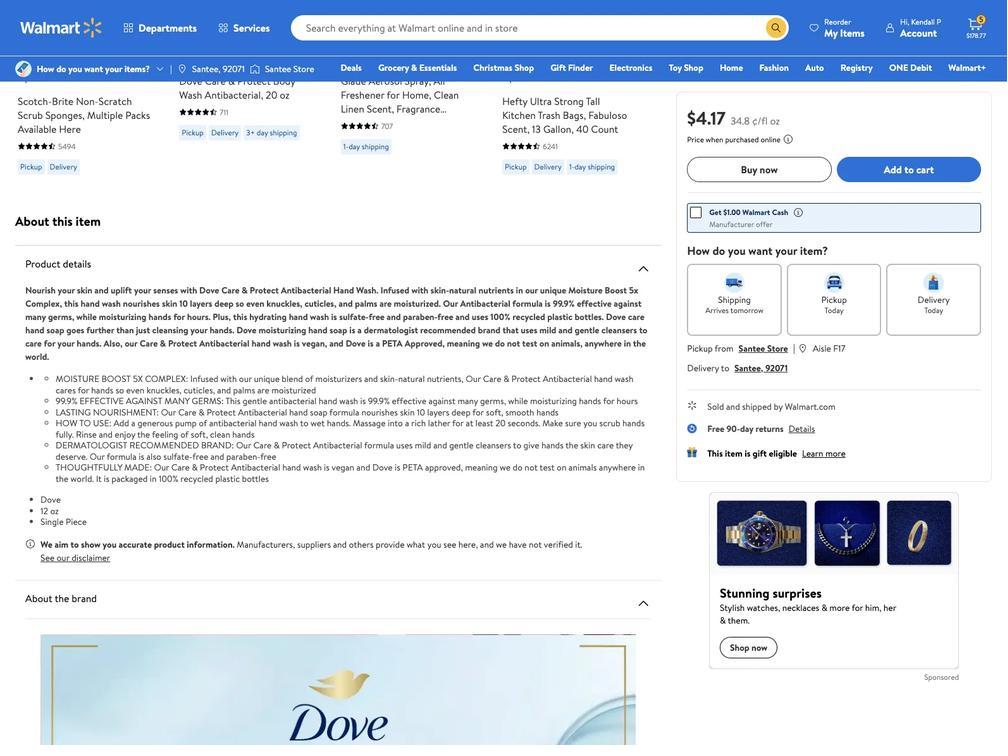 Task type: describe. For each thing, give the bounding box(es) containing it.
air
[[434, 74, 446, 88]]

oz down santee store
[[280, 88, 290, 102]]

nourish your skin and uplift your senses with dove care & protect antibacterial hand wash. infused with skin-natural nutrients in our unique moisture boost 5x complex, this hand wash nourishes skin 10 layers deep so even knuckles, cuticles, and palms are moisturized. our antibacterial formula is 99.9% effective against many germs, while moisturizing hands for hours. plus, this hydrating hand wash is sulfate-free and paraben-free and uses 100% recycled plastic bottles. dove care hand soap goes further than just cleansing your hands. dove moisturizing hand soap is a dermatologist recommended brand that uses mild and gentle cleansers to care for your hands. also, our care & protect antibacterial hand wash is vegan, and dove is a peta approved, meaning we do not test on animals, anywhere in the world.
[[25, 284, 647, 363]]

suppliers
[[297, 538, 331, 551]]

intent image for pickup image
[[824, 273, 844, 293]]

test inside the nourish your skin and uplift your senses with dove care & protect antibacterial hand wash. infused with skin-natural nutrients in our unique moisture boost 5x complex, this hand wash nourishes skin 10 layers deep so even knuckles, cuticles, and palms are moisturized. our antibacterial formula is 99.9% effective against many germs, while moisturizing hands for hours. plus, this hydrating hand wash is sulfate-free and paraben-free and uses 100% recycled plastic bottles. dove care hand soap goes further than just cleansing your hands. dove moisturizing hand soap is a dermatologist recommended brand that uses mild and gentle cleansers to care for your hands. also, our care & protect antibacterial hand wash is vegan, and dove is a peta approved, meaning we do not test on animals, anywhere in the world.
[[522, 337, 537, 350]]

8.3
[[341, 157, 354, 171]]

5x
[[133, 373, 143, 385]]

and right "moisturizers"
[[364, 373, 378, 385]]

scent, inside hefty ultra strong tall kitchen trash bags, fabuloso scent, 13 gallon, 40 count
[[502, 122, 530, 136]]

a left "dermatologist"
[[357, 324, 362, 337]]

day right 3+
[[257, 127, 268, 138]]

you up non-
[[68, 63, 82, 75]]

on inside moisture boost 5x complex: infused with our unique blend of moisturizers and skin-natural nutrients, our care & protect antibacterial hand wash cares for hands so even knuckles, cuticles, and palms are moisturized 99.9% effective against many germs: this gentle antibacterial hand wash is 99.9% effective against many germs, while moisturizing hands for hours lasting nourishment: our care & protect antibacterial hand soap formula nourishes skin 10 layers deep for soft, smooth hands how to use: add a generous pump of antibacterial hand wash to wet hands. massage into a rich lather for at least 20 seconds. make sure you scrub hands fully. rinse and enjoy the feeling of soft, clean hands dermatologist recommended brand: our care & protect antibacterial formula uses mild and gentle cleansers to give hands the skin care they deserve. our formula is also sulfate-free and paraben-free thoughtfully made: our care & protect antibacterial hand wash is vegan and dove is peta approved, meaning we do not test on animals anywhere in the world. it is packaged in 100% recycled plastic bottles
[[557, 461, 566, 474]]

intent image for shipping image
[[724, 273, 745, 293]]

when
[[706, 134, 723, 145]]

infused inside the nourish your skin and uplift your senses with dove care & protect antibacterial hand wash. infused with skin-natural nutrients in our unique moisture boost 5x complex, this hand wash nourishes skin 10 layers deep so even knuckles, cuticles, and palms are moisturized. our antibacterial formula is 99.9% effective against many germs, while moisturizing hands for hours. plus, this hydrating hand wash is sulfate-free and paraben-free and uses 100% recycled plastic bottles. dove care hand soap goes further than just cleansing your hands. dove moisturizing hand soap is a dermatologist recommended brand that uses mild and gentle cleansers to care for your hands. also, our care & protect antibacterial hand wash is vegan, and dove is a peta approved, meaning we do not test on animals, anywhere in the world.
[[381, 284, 409, 297]]

protect down brand:
[[200, 461, 229, 474]]

world. inside moisture boost 5x complex: infused with our unique blend of moisturizers and skin-natural nutrients, our care & protect antibacterial hand wash cares for hands so even knuckles, cuticles, and palms are moisturized 99.9% effective against many germs: this gentle antibacterial hand wash is 99.9% effective against many germs, while moisturizing hands for hours lasting nourishment: our care & protect antibacterial hand soap formula nourishes skin 10 layers deep for soft, smooth hands how to use: add a generous pump of antibacterial hand wash to wet hands. massage into a rich lather for at least 20 seconds. make sure you scrub hands fully. rinse and enjoy the feeling of soft, clean hands dermatologist recommended brand: our care & protect antibacterial formula uses mild and gentle cleansers to give hands the skin care they deserve. our formula is also sulfate-free and paraben-free thoughtfully made: our care & protect antibacterial hand wash is vegan and dove is peta approved, meaning we do not test on animals anywhere in the world. it is packaged in 100% recycled plastic bottles
[[71, 472, 94, 485]]

ultra
[[530, 94, 552, 108]]

we
[[40, 538, 52, 551]]

care up least
[[483, 373, 501, 385]]

boost
[[605, 284, 627, 297]]

your left items?
[[105, 63, 122, 75]]

product group containing $6.97
[[179, 0, 313, 179]]

delivery down 711
[[211, 127, 239, 138]]

f17
[[833, 342, 845, 355]]

gifting made easy image
[[687, 447, 697, 457]]

0 vertical spatial store
[[293, 63, 314, 75]]

walmart
[[742, 207, 770, 218]]

pickup down the wash at left top
[[182, 127, 204, 138]]

options for $3.32
[[78, 37, 102, 48]]

¢/fl inside $4.17 34.8 ¢/fl oz
[[752, 114, 768, 128]]

manufacturers,
[[237, 538, 295, 551]]

delivery down 5494
[[50, 161, 77, 172]]

see our disclaimer button
[[40, 551, 110, 564]]

hands right give
[[541, 439, 564, 452]]

Get $1.00 Walmart Cash checkbox
[[690, 207, 702, 218]]

hand down complex, on the top of page
[[25, 324, 44, 337]]

2 horizontal spatial of
[[305, 373, 313, 385]]

one debit
[[889, 61, 932, 74]]

finder
[[568, 61, 593, 74]]

antibacterial down moisturized
[[238, 406, 287, 418]]

¢/fl inside 'sponsored $6.97 34.9 ¢/fl oz dove care & protect body wash antibacterial, 20 oz'
[[229, 56, 242, 68]]

unique inside the nourish your skin and uplift your senses with dove care & protect antibacterial hand wash. infused with skin-natural nutrients in our unique moisture boost 5x complex, this hand wash nourishes skin 10 layers deep so even knuckles, cuticles, and palms are moisturized. our antibacterial formula is 99.9% effective against many germs, while moisturizing hands for hours. plus, this hydrating hand wash is sulfate-free and paraben-free and uses 100% recycled plastic bottles. dove care hand soap goes further than just cleansing your hands. dove moisturizing hand soap is a dermatologist recommended brand that uses mild and gentle cleansers to care for your hands. also, our care & protect antibacterial hand wash is vegan, and dove is a peta approved, meaning we do not test on animals, anywhere in the world.
[[540, 284, 566, 297]]

hand
[[333, 284, 354, 297]]

show walmart cash details image
[[793, 207, 803, 218]]

while inside moisture boost 5x complex: infused with our unique blend of moisturizers and skin-natural nutrients, our care & protect antibacterial hand wash cares for hands so even knuckles, cuticles, and palms are moisturized 99.9% effective against many germs: this gentle antibacterial hand wash is 99.9% effective against many germs, while moisturizing hands for hours lasting nourishment: our care & protect antibacterial hand soap formula nourishes skin 10 layers deep for soft, smooth hands how to use: add a generous pump of antibacterial hand wash to wet hands. massage into a rich lather for at least 20 seconds. make sure you scrub hands fully. rinse and enjoy the feeling of soft, clean hands dermatologist recommended brand: our care & protect antibacterial formula uses mild and gentle cleansers to give hands the skin care they deserve. our formula is also sulfate-free and paraben-free thoughtfully made: our care & protect antibacterial hand wash is vegan and dove is peta approved, meaning we do not test on animals anywhere in the world. it is packaged in 100% recycled plastic bottles
[[508, 395, 528, 407]]

1 vertical spatial $8.54
[[556, 71, 577, 84]]

and right the vegan,
[[329, 337, 344, 350]]

my
[[824, 26, 838, 40]]

wash
[[179, 88, 202, 102]]

buy
[[741, 162, 757, 176]]

uses inside moisture boost 5x complex: infused with our unique blend of moisturizers and skin-natural nutrients, our care & protect antibacterial hand wash cares for hands so even knuckles, cuticles, and palms are moisturized 99.9% effective against many germs: this gentle antibacterial hand wash is 99.9% effective against many germs, while moisturizing hands for hours lasting nourishment: our care & protect antibacterial hand soap formula nourishes skin 10 layers deep for soft, smooth hands how to use: add a generous pump of antibacterial hand wash to wet hands. massage into a rich lather for at least 20 seconds. make sure you scrub hands fully. rinse and enjoy the feeling of soft, clean hands dermatologist recommended brand: our care & protect antibacterial formula uses mild and gentle cleansers to give hands the skin care they deserve. our formula is also sulfate-free and paraben-free thoughtfully made: our care & protect antibacterial hand wash is vegan and dove is peta approved, meaning we do not test on animals anywhere in the world. it is packaged in 100% recycled plastic bottles
[[396, 439, 413, 452]]

single
[[40, 516, 64, 528]]

wet
[[311, 417, 325, 430]]

formula down enjoy at the left bottom
[[107, 450, 137, 463]]

protect up hydrating
[[250, 284, 279, 297]]

are inside the nourish your skin and uplift your senses with dove care & protect antibacterial hand wash. infused with skin-natural nutrients in our unique moisture boost 5x complex, this hand wash nourishes skin 10 layers deep so even knuckles, cuticles, and palms are moisturized. our antibacterial formula is 99.9% effective against many germs, while moisturizing hands for hours. plus, this hydrating hand wash is sulfate-free and paraben-free and uses 100% recycled plastic bottles. dove care hand soap goes further than just cleansing your hands. dove moisturizing hand soap is a dermatologist recommended brand that uses mild and gentle cleansers to care for your hands. also, our care & protect antibacterial hand wash is vegan, and dove is a peta approved, meaning we do not test on animals, anywhere in the world.
[[380, 297, 392, 310]]

multiple
[[87, 108, 123, 122]]

0 horizontal spatial hands.
[[77, 337, 101, 350]]

2 vertical spatial gentle
[[449, 439, 474, 452]]

many inside moisture boost 5x complex: infused with our unique blend of moisturizers and skin-natural nutrients, our care & protect antibacterial hand wash cares for hands so even knuckles, cuticles, and palms are moisturized 99.9% effective against many germs: this gentle antibacterial hand wash is 99.9% effective against many germs, while moisturizing hands for hours lasting nourishment: our care & protect antibacterial hand soap formula nourishes skin 10 layers deep for soft, smooth hands how to use: add a generous pump of antibacterial hand wash to wet hands. massage into a rich lather for at least 20 seconds. make sure you scrub hands fully. rinse and enjoy the feeling of soft, clean hands dermatologist recommended brand: our care & protect antibacterial formula uses mild and gentle cleansers to give hands the skin care they deserve. our formula is also sulfate-free and paraben-free thoughtfully made: our care & protect antibacterial hand wash is vegan and dove is peta approved, meaning we do not test on animals anywhere in the world. it is packaged in 100% recycled plastic bottles
[[458, 395, 478, 407]]

10 inside the nourish your skin and uplift your senses with dove care & protect antibacterial hand wash. infused with skin-natural nutrients in our unique moisture boost 5x complex, this hand wash nourishes skin 10 layers deep so even knuckles, cuticles, and palms are moisturized. our antibacterial formula is 99.9% effective against many germs, while moisturizing hands for hours. plus, this hydrating hand wash is sulfate-free and paraben-free and uses 100% recycled plastic bottles. dove care hand soap goes further than just cleansing your hands. dove moisturizing hand soap is a dermatologist recommended brand that uses mild and gentle cleansers to care for your hands. also, our care & protect antibacterial hand wash is vegan, and dove is a peta approved, meaning we do not test on animals, anywhere in the world.
[[179, 297, 188, 310]]

you left see
[[427, 538, 441, 551]]

grocery
[[378, 61, 409, 74]]

in down 5x on the right of page
[[624, 337, 631, 350]]

to left wet
[[300, 417, 308, 430]]

approved,
[[425, 461, 463, 474]]

scrub
[[599, 417, 620, 430]]

lasting
[[56, 406, 91, 418]]

and down hand
[[339, 297, 353, 310]]

walmart image
[[20, 18, 102, 38]]

see
[[40, 551, 55, 564]]

and down lather
[[433, 439, 447, 452]]

1 vertical spatial 1-day shipping
[[569, 161, 615, 172]]

skin down 'senses'
[[162, 297, 177, 310]]

and left uplift
[[94, 284, 109, 297]]

34.8
[[731, 114, 750, 128]]

items?
[[124, 63, 150, 75]]

0 horizontal spatial shipping
[[270, 127, 297, 138]]

deserve.
[[56, 450, 87, 463]]

the down see our disclaimer button
[[55, 591, 69, 605]]

a left generous
[[131, 417, 135, 430]]

how for how do you want your item?
[[687, 243, 710, 259]]

+3 for $3.32
[[67, 37, 76, 48]]

disclaimer
[[72, 551, 110, 564]]

sponsored for sponsored $6.97 34.9 ¢/fl oz dove care & protect body wash antibacterial, 20 oz
[[179, 41, 214, 52]]

your right "nourish"
[[58, 284, 75, 297]]

0 horizontal spatial item
[[76, 213, 101, 230]]

care up feeling
[[178, 406, 197, 418]]

20 inside moisture boost 5x complex: infused with our unique blend of moisturizers and skin-natural nutrients, our care & protect antibacterial hand wash cares for hands so even knuckles, cuticles, and palms are moisturized 99.9% effective against many germs: this gentle antibacterial hand wash is 99.9% effective against many germs, while moisturizing hands for hours lasting nourishment: our care & protect antibacterial hand soap formula nourishes skin 10 layers deep for soft, smooth hands how to use: add a generous pump of antibacterial hand wash to wet hands. massage into a rich lather for at least 20 seconds. make sure you scrub hands fully. rinse and enjoy the feeling of soft, clean hands dermatologist recommended brand: our care & protect antibacterial formula uses mild and gentle cleansers to give hands the skin care they deserve. our formula is also sulfate-free and paraben-free thoughtfully made: our care & protect antibacterial hand wash is vegan and dove is peta approved, meaning we do not test on animals anywhere in the world. it is packaged in 100% recycled plastic bottles
[[495, 417, 506, 430]]

add to cart button
[[837, 157, 981, 182]]

pickup down 'kitchen'
[[505, 161, 527, 172]]

1 vertical spatial |
[[793, 341, 795, 355]]

+3 for $8.54
[[552, 37, 560, 48]]

p
[[937, 16, 941, 27]]

for inside $4.18 25.2 ¢/oz glade aerosol spray, air freshener for home, clean linen scent, fragrance infused with essential oils, invigorating and refreshing, with 100% natural propellent, 8.3 oz, 2 pack
[[387, 88, 400, 102]]

options up christmas shop link
[[512, 12, 548, 26]]

test inside moisture boost 5x complex: infused with our unique blend of moisturizers and skin-natural nutrients, our care & protect antibacterial hand wash cares for hands so even knuckles, cuticles, and palms are moisturized 99.9% effective against many germs: this gentle antibacterial hand wash is 99.9% effective against many germs, while moisturizing hands for hours lasting nourishment: our care & protect antibacterial hand soap formula nourishes skin 10 layers deep for soft, smooth hands how to use: add a generous pump of antibacterial hand wash to wet hands. massage into a rich lather for at least 20 seconds. make sure you scrub hands fully. rinse and enjoy the feeling of soft, clean hands dermatologist recommended brand: our care & protect antibacterial formula uses mild and gentle cleansers to give hands the skin care they deserve. our formula is also sulfate-free and paraben-free thoughtfully made: our care & protect antibacterial hand wash is vegan and dove is peta approved, meaning we do not test on animals anywhere in the world. it is packaged in 100% recycled plastic bottles
[[540, 461, 555, 474]]

our down the recommended at the bottom left of page
[[154, 461, 169, 474]]

dove down hydrating
[[237, 324, 256, 337]]

delivery to santee, 92071
[[687, 362, 788, 374]]

0 vertical spatial santee,
[[192, 63, 221, 75]]

learn more button
[[802, 447, 846, 460]]

shop for toy shop
[[684, 61, 703, 74]]

0 horizontal spatial 1-
[[343, 141, 349, 152]]

wash down hydrating
[[273, 337, 292, 350]]

infused inside moisture boost 5x complex: infused with our unique blend of moisturizers and skin-natural nutrients, our care & protect antibacterial hand wash cares for hands so even knuckles, cuticles, and palms are moisturized 99.9% effective against many germs: this gentle antibacterial hand wash is 99.9% effective against many germs, while moisturizing hands for hours lasting nourishment: our care & protect antibacterial hand soap formula nourishes skin 10 layers deep for soft, smooth hands how to use: add a generous pump of antibacterial hand wash to wet hands. massage into a rich lather for at least 20 seconds. make sure you scrub hands fully. rinse and enjoy the feeling of soft, clean hands dermatologist recommended brand: our care & protect antibacterial formula uses mild and gentle cleansers to give hands the skin care they deserve. our formula is also sulfate-free and paraben-free thoughtfully made: our care & protect antibacterial hand wash is vegan and dove is peta approved, meaning we do not test on animals anywhere in the world. it is packaged in 100% recycled plastic bottles
[[190, 373, 218, 385]]

for left at
[[452, 417, 464, 430]]

options link for $8.54
[[502, 6, 558, 31]]

details
[[63, 257, 91, 271]]

available
[[18, 122, 57, 136]]

in down also
[[150, 472, 157, 485]]

from inside pickup from santee store |
[[715, 342, 734, 355]]

count
[[591, 122, 618, 136]]

1 vertical spatial santee,
[[734, 362, 763, 374]]

legal information image
[[783, 134, 793, 144]]

details
[[789, 423, 815, 435]]

Walmart Site-Wide search field
[[291, 15, 789, 40]]

returns
[[756, 423, 784, 435]]

scrub
[[18, 108, 43, 122]]

soap inside moisture boost 5x complex: infused with our unique blend of moisturizers and skin-natural nutrients, our care & protect antibacterial hand wash cares for hands so even knuckles, cuticles, and palms are moisturized 99.9% effective against many germs: this gentle antibacterial hand wash is 99.9% effective against many germs, while moisturizing hands for hours lasting nourishment: our care & protect antibacterial hand soap formula nourishes skin 10 layers deep for soft, smooth hands how to use: add a generous pump of antibacterial hand wash to wet hands. massage into a rich lather for at least 20 seconds. make sure you scrub hands fully. rinse and enjoy the feeling of soft, clean hands dermatologist recommended brand: our care & protect antibacterial formula uses mild and gentle cleansers to give hands the skin care they deserve. our formula is also sulfate-free and paraben-free thoughtfully made: our care & protect antibacterial hand wash is vegan and dove is peta approved, meaning we do not test on animals anywhere in the world. it is packaged in 100% recycled plastic bottles
[[310, 406, 328, 418]]

protect down cleansing
[[168, 337, 197, 350]]

dove inside moisture boost 5x complex: infused with our unique blend of moisturizers and skin-natural nutrients, our care & protect antibacterial hand wash cares for hands so even knuckles, cuticles, and palms are moisturized 99.9% effective against many germs: this gentle antibacterial hand wash is 99.9% effective against many germs, while moisturizing hands for hours lasting nourishment: our care & protect antibacterial hand soap formula nourishes skin 10 layers deep for soft, smooth hands how to use: add a generous pump of antibacterial hand wash to wet hands. massage into a rich lather for at least 20 seconds. make sure you scrub hands fully. rinse and enjoy the feeling of soft, clean hands dermatologist recommended brand: our care & protect antibacterial formula uses mild and gentle cleansers to give hands the skin care they deserve. our formula is also sulfate-free and paraben-free thoughtfully made: our care & protect antibacterial hand wash is vegan and dove is peta approved, meaning we do not test on animals anywhere in the world. it is packaged in 100% recycled plastic bottles
[[372, 461, 393, 474]]

add button for $4.18
[[341, 6, 389, 31]]

you down manufacturer offer on the right top of page
[[728, 243, 746, 259]]

deep inside the nourish your skin and uplift your senses with dove care & protect antibacterial hand wash. infused with skin-natural nutrients in our unique moisture boost 5x complex, this hand wash nourishes skin 10 layers deep so even knuckles, cuticles, and palms are moisturized. our antibacterial formula is 99.9% effective against many germs, while moisturizing hands for hours. plus, this hydrating hand wash is sulfate-free and paraben-free and uses 100% recycled plastic bottles. dove care hand soap goes further than just cleansing your hands. dove moisturizing hand soap is a dermatologist recommended brand that uses mild and gentle cleansers to care for your hands. also, our care & protect antibacterial hand wash is vegan, and dove is a peta approved, meaning we do not test on animals, anywhere in the world.
[[214, 297, 234, 310]]

even inside the nourish your skin and uplift your senses with dove care & protect antibacterial hand wash. infused with skin-natural nutrients in our unique moisture boost 5x complex, this hand wash nourishes skin 10 layers deep so even knuckles, cuticles, and palms are moisturized. our antibacterial formula is 99.9% effective against many germs, while moisturizing hands for hours. plus, this hydrating hand wash is sulfate-free and paraben-free and uses 100% recycled plastic bottles. dove care hand soap goes further than just cleansing your hands. dove moisturizing hand soap is a dermatologist recommended brand that uses mild and gentle cleansers to care for your hands. also, our care & protect antibacterial hand wash is vegan, and dove is a peta approved, meaning we do not test on animals, anywhere in the world.
[[246, 297, 264, 310]]

2 vertical spatial shipping
[[588, 161, 615, 172]]

more
[[825, 447, 846, 460]]

our down than
[[125, 337, 137, 350]]

with up moisturized.
[[412, 284, 428, 297]]

deep inside moisture boost 5x complex: infused with our unique blend of moisturizers and skin-natural nutrients, our care & protect antibacterial hand wash cares for hands so even knuckles, cuticles, and palms are moisturized 99.9% effective against many germs: this gentle antibacterial hand wash is 99.9% effective against many germs, while moisturizing hands for hours lasting nourishment: our care & protect antibacterial hand soap formula nourishes skin 10 layers deep for soft, smooth hands how to use: add a generous pump of antibacterial hand wash to wet hands. massage into a rich lather for at least 20 seconds. make sure you scrub hands fully. rinse and enjoy the feeling of soft, clean hands dermatologist recommended brand: our care & protect antibacterial formula uses mild and gentle cleansers to give hands the skin care they deserve. our formula is also sulfate-free and paraben-free thoughtfully made: our care & protect antibacterial hand wash is vegan and dove is peta approved, meaning we do not test on animals anywhere in the world. it is packaged in 100% recycled plastic bottles
[[452, 406, 471, 418]]

and up the recommended
[[455, 311, 470, 323]]

toy shop link
[[663, 61, 709, 75]]

product group containing $3.32
[[18, 0, 151, 179]]

day up 8.3
[[349, 141, 360, 152]]

and right sold
[[726, 400, 740, 413]]

options inside $3.32 options from $3.32 – $8.82
[[18, 71, 48, 84]]

effective inside moisture boost 5x complex: infused with our unique blend of moisturizers and skin-natural nutrients, our care & protect antibacterial hand wash cares for hands so even knuckles, cuticles, and palms are moisturized 99.9% effective against many germs: this gentle antibacterial hand wash is 99.9% effective against many germs, while moisturizing hands for hours lasting nourishment: our care & protect antibacterial hand soap formula nourishes skin 10 layers deep for soft, smooth hands how to use: add a generous pump of antibacterial hand wash to wet hands. massage into a rich lather for at least 20 seconds. make sure you scrub hands fully. rinse and enjoy the feeling of soft, clean hands dermatologist recommended brand: our care & protect antibacterial formula uses mild and gentle cleansers to give hands the skin care they deserve. our formula is also sulfate-free and paraben-free thoughtfully made: our care & protect antibacterial hand wash is vegan and dove is peta approved, meaning we do not test on animals anywhere in the world. it is packaged in 100% recycled plastic bottles
[[392, 395, 426, 407]]

3+
[[246, 127, 255, 138]]

many inside the nourish your skin and uplift your senses with dove care & protect antibacterial hand wash. infused with skin-natural nutrients in our unique moisture boost 5x complex, this hand wash nourishes skin 10 layers deep so even knuckles, cuticles, and palms are moisturized. our antibacterial formula is 99.9% effective against many germs, while moisturizing hands for hours. plus, this hydrating hand wash is sulfate-free and paraben-free and uses 100% recycled plastic bottles. dove care hand soap goes further than just cleansing your hands. dove moisturizing hand soap is a dermatologist recommended brand that uses mild and gentle cleansers to care for your hands. also, our care & protect antibacterial hand wash is vegan, and dove is a peta approved, meaning we do not test on animals, anywhere in the world.
[[25, 311, 46, 323]]

gift
[[550, 61, 566, 74]]

5494
[[58, 141, 76, 152]]

sold
[[707, 400, 724, 413]]

day down "40"
[[575, 161, 586, 172]]

skin down details
[[77, 284, 92, 297]]

hand up further
[[81, 297, 100, 310]]

1 vertical spatial $3.32
[[71, 71, 92, 84]]

0 horizontal spatial 92071
[[223, 63, 245, 75]]

delivery today
[[918, 294, 950, 316]]

$1.00
[[723, 207, 741, 218]]

invigorating
[[341, 129, 393, 143]]

moisture
[[568, 284, 603, 297]]

hi, kendall p account
[[900, 16, 941, 40]]

debit
[[910, 61, 932, 74]]

services
[[233, 21, 270, 35]]

how
[[56, 417, 77, 430]]

at
[[466, 417, 473, 430]]

by
[[774, 400, 783, 413]]

today for delivery
[[924, 305, 943, 316]]

santee store
[[265, 63, 314, 75]]

bags,
[[563, 108, 586, 122]]

1 vertical spatial antibacterial
[[209, 417, 257, 430]]

0 horizontal spatial $8.54
[[502, 55, 530, 71]]

1 horizontal spatial shipping
[[362, 141, 389, 152]]

options up $3.32 options from $3.32 – $8.82
[[28, 12, 63, 26]]

1 vertical spatial uses
[[521, 324, 537, 337]]

gentle inside the nourish your skin and uplift your senses with dove care & protect antibacterial hand wash. infused with skin-natural nutrients in our unique moisture boost 5x complex, this hand wash nourishes skin 10 layers deep so even knuckles, cuticles, and palms are moisturized. our antibacterial formula is 99.9% effective against many germs, while moisturizing hands for hours. plus, this hydrating hand wash is sulfate-free and paraben-free and uses 100% recycled plastic bottles. dove care hand soap goes further than just cleansing your hands. dove moisturizing hand soap is a dermatologist recommended brand that uses mild and gentle cleansers to care for your hands. also, our care & protect antibacterial hand wash is vegan, and dove is a peta approved, meaning we do not test on animals, anywhere in the world.
[[575, 324, 599, 337]]

nourishes inside the nourish your skin and uplift your senses with dove care & protect antibacterial hand wash. infused with skin-natural nutrients in our unique moisture boost 5x complex, this hand wash nourishes skin 10 layers deep so even knuckles, cuticles, and palms are moisturized. our antibacterial formula is 99.9% effective against many germs, while moisturizing hands for hours. plus, this hydrating hand wash is sulfate-free and paraben-free and uses 100% recycled plastic bottles. dove care hand soap goes further than just cleansing your hands. dove moisturizing hand soap is a dermatologist recommended brand that uses mild and gentle cleansers to care for your hands. also, our care & protect antibacterial hand wash is vegan, and dove is a peta approved, meaning we do not test on animals, anywhere in the world.
[[123, 297, 160, 310]]

to
[[79, 417, 91, 430]]

hands. inside moisture boost 5x complex: infused with our unique blend of moisturizers and skin-natural nutrients, our care & protect antibacterial hand wash cares for hands so even knuckles, cuticles, and palms are moisturized 99.9% effective against many germs: this gentle antibacterial hand wash is 99.9% effective against many germs, while moisturizing hands for hours lasting nourishment: our care & protect antibacterial hand soap formula nourishes skin 10 layers deep for soft, smooth hands how to use: add a generous pump of antibacterial hand wash to wet hands. massage into a rich lather for at least 20 seconds. make sure you scrub hands fully. rinse and enjoy the feeling of soft, clean hands dermatologist recommended brand: our care & protect antibacterial formula uses mild and gentle cleansers to give hands the skin care they deserve. our formula is also sulfate-free and paraben-free thoughtfully made: our care & protect antibacterial hand wash is vegan and dove is peta approved, meaning we do not test on animals anywhere in the world. it is packaged in 100% recycled plastic bottles
[[327, 417, 351, 430]]

and right here,
[[480, 538, 494, 551]]

hand right bottles
[[282, 461, 301, 474]]

0 horizontal spatial of
[[180, 428, 189, 441]]

you inside moisture boost 5x complex: infused with our unique blend of moisturizers and skin-natural nutrients, our care & protect antibacterial hand wash cares for hands so even knuckles, cuticles, and palms are moisturized 99.9% effective against many germs: this gentle antibacterial hand wash is 99.9% effective against many germs, while moisturizing hands for hours lasting nourishment: our care & protect antibacterial hand soap formula nourishes skin 10 layers deep for soft, smooth hands how to use: add a generous pump of antibacterial hand wash to wet hands. massage into a rich lather for at least 20 seconds. make sure you scrub hands fully. rinse and enjoy the feeling of soft, clean hands dermatologist recommended brand: our care & protect antibacterial formula uses mild and gentle cleansers to give hands the skin care they deserve. our formula is also sulfate-free and paraben-free thoughtfully made: our care & protect antibacterial hand wash is vegan and dove is peta approved, meaning we do not test on animals anywhere in the world. it is packaged in 100% recycled plastic bottles
[[583, 417, 597, 430]]

wash up "hours"
[[615, 373, 633, 385]]

one
[[889, 61, 908, 74]]

knuckles, inside moisture boost 5x complex: infused with our unique blend of moisturizers and skin-natural nutrients, our care & protect antibacterial hand wash cares for hands so even knuckles, cuticles, and palms are moisturized 99.9% effective against many germs: this gentle antibacterial hand wash is 99.9% effective against many germs, while moisturizing hands for hours lasting nourishment: our care & protect antibacterial hand soap formula nourishes skin 10 layers deep for soft, smooth hands how to use: add a generous pump of antibacterial hand wash to wet hands. massage into a rich lather for at least 20 seconds. make sure you scrub hands fully. rinse and enjoy the feeling of soft, clean hands dermatologist recommended brand: our care & protect antibacterial formula uses mild and gentle cleansers to give hands the skin care they deserve. our formula is also sulfate-free and paraben-free thoughtfully made: our care & protect antibacterial hand wash is vegan and dove is peta approved, meaning we do not test on animals anywhere in the world. it is packaged in 100% recycled plastic bottles
[[147, 384, 182, 396]]

0 vertical spatial antibacterial
[[269, 395, 317, 407]]

add button for sponsored
[[179, 6, 228, 31]]

options inside $8.54 options from $8.54 – $21.37
[[502, 71, 533, 84]]

pickup down intent image for pickup
[[821, 294, 847, 306]]

25.2
[[371, 56, 387, 68]]

layers inside the nourish your skin and uplift your senses with dove care & protect antibacterial hand wash. infused with skin-natural nutrients in our unique moisture boost 5x complex, this hand wash nourishes skin 10 layers deep so even knuckles, cuticles, and palms are moisturized. our antibacterial formula is 99.9% effective against many germs, while moisturizing hands for hours. plus, this hydrating hand wash is sulfate-free and paraben-free and uses 100% recycled plastic bottles. dove care hand soap goes further than just cleansing your hands. dove moisturizing hand soap is a dermatologist recommended brand that uses mild and gentle cleansers to care for your hands. also, our care & protect antibacterial hand wash is vegan, and dove is a peta approved, meaning we do not test on animals, anywhere in the world.
[[190, 297, 212, 310]]

and inside $4.18 25.2 ¢/oz glade aerosol spray, air freshener for home, clean linen scent, fragrance infused with essential oils, invigorating and refreshing, with 100% natural propellent, 8.3 oz, 2 pack
[[395, 129, 411, 143]]

0 vertical spatial |
[[170, 63, 172, 75]]

dove 12 oz single piece
[[40, 493, 87, 528]]

add to cart
[[884, 162, 934, 176]]

recommended
[[420, 324, 476, 337]]

Search search field
[[291, 15, 789, 40]]

day left returns
[[740, 423, 753, 435]]

care up bottles
[[253, 439, 272, 452]]

$4.17 34.8 ¢/fl oz
[[687, 106, 780, 130]]

1 horizontal spatial soft,
[[486, 406, 503, 418]]

oz inside dove 12 oz single piece
[[50, 504, 59, 517]]

essentials
[[419, 61, 457, 74]]

hands down "hours"
[[622, 417, 645, 430]]

home,
[[402, 88, 431, 102]]

to inside we aim to show you accurate product information. manufacturers, suppliers and others provide what you see here, and we have not verified it. see our disclaimer
[[71, 538, 79, 551]]

0 horizontal spatial soft,
[[191, 428, 208, 441]]

to inside button
[[904, 162, 914, 176]]

0 horizontal spatial $3.32
[[18, 55, 44, 71]]

$4.17
[[687, 106, 726, 130]]

hefty ultra strong tall kitchen trash bags, fabuloso scent, 13 gallon, 40 count
[[502, 94, 627, 136]]

aim
[[55, 538, 68, 551]]

walmart+ link
[[943, 61, 992, 75]]

wash up the vegan,
[[310, 311, 329, 323]]

do inside moisture boost 5x complex: infused with our unique blend of moisturizers and skin-natural nutrients, our care & protect antibacterial hand wash cares for hands so even knuckles, cuticles, and palms are moisturized 99.9% effective against many germs: this gentle antibacterial hand wash is 99.9% effective against many germs, while moisturizing hands for hours lasting nourishment: our care & protect antibacterial hand soap formula nourishes skin 10 layers deep for soft, smooth hands how to use: add a generous pump of antibacterial hand wash to wet hands. massage into a rich lather for at least 20 seconds. make sure you scrub hands fully. rinse and enjoy the feeling of soft, clean hands dermatologist recommended brand: our care & protect antibacterial formula uses mild and gentle cleansers to give hands the skin care they deserve. our formula is also sulfate-free and paraben-free thoughtfully made: our care & protect antibacterial hand wash is vegan and dove is peta approved, meaning we do not test on animals anywhere in the world. it is packaged in 100% recycled plastic bottles
[[513, 461, 523, 474]]

do inside the nourish your skin and uplift your senses with dove care & protect antibacterial hand wash. infused with skin-natural nutrients in our unique moisture boost 5x complex, this hand wash nourishes skin 10 layers deep so even knuckles, cuticles, and palms are moisturized. our antibacterial formula is 99.9% effective against many germs, while moisturizing hands for hours. plus, this hydrating hand wash is sulfate-free and paraben-free and uses 100% recycled plastic bottles. dove care hand soap goes further than just cleansing your hands. dove moisturizing hand soap is a dermatologist recommended brand that uses mild and gentle cleansers to care for your hands. also, our care & protect antibacterial hand wash is vegan, and dove is a peta approved, meaning we do not test on animals, anywhere in the world.
[[495, 337, 505, 350]]

antibacterial up vegan
[[313, 439, 362, 452]]

christmas shop
[[473, 61, 534, 74]]

the down the sure
[[566, 439, 578, 452]]

our up feeling
[[161, 406, 176, 418]]

protect up 'smooth'
[[511, 373, 541, 385]]

dove inside dove 12 oz single piece
[[40, 493, 61, 506]]

skin left lather
[[400, 406, 415, 418]]

care down the recommended at the bottom left of page
[[171, 461, 190, 474]]

our inside the nourish your skin and uplift your senses with dove care & protect antibacterial hand wash. infused with skin-natural nutrients in our unique moisture boost 5x complex, this hand wash nourishes skin 10 layers deep so even knuckles, cuticles, and palms are moisturized. our antibacterial formula is 99.9% effective against many germs, while moisturizing hands for hours. plus, this hydrating hand wash is sulfate-free and paraben-free and uses 100% recycled plastic bottles. dove care hand soap goes further than just cleansing your hands. dove moisturizing hand soap is a dermatologist recommended brand that uses mild and gentle cleansers to care for your hands. also, our care & protect antibacterial hand wash is vegan, and dove is a peta approved, meaning we do not test on animals, anywhere in the world.
[[443, 297, 458, 310]]

shipping arrives tomorrow
[[705, 294, 763, 316]]

toy
[[669, 61, 682, 74]]

1 horizontal spatial this
[[707, 447, 723, 460]]

dove up hours.
[[199, 284, 219, 297]]

0 horizontal spatial gentle
[[243, 395, 267, 407]]

item?
[[800, 243, 828, 259]]

1 vertical spatial moisturizing
[[259, 324, 306, 337]]

how do you want your item?
[[687, 243, 828, 259]]

verified
[[544, 538, 573, 551]]

free
[[707, 423, 724, 435]]

100% inside $4.18 25.2 ¢/oz glade aerosol spray, air freshener for home, clean linen scent, fragrance infused with essential oils, invigorating and refreshing, with 100% natural propellent, 8.3 oz, 2 pack
[[362, 143, 384, 157]]

glade
[[341, 74, 366, 88]]

do down manufacturer
[[713, 243, 725, 259]]

antibacterial down animals,
[[543, 373, 592, 385]]

against inside moisture boost 5x complex: infused with our unique blend of moisturizers and skin-natural nutrients, our care & protect antibacterial hand wash cares for hands so even knuckles, cuticles, and palms are moisturized 99.9% effective against many germs: this gentle antibacterial hand wash is 99.9% effective against many germs, while moisturizing hands for hours lasting nourishment: our care & protect antibacterial hand soap formula nourishes skin 10 layers deep for soft, smooth hands how to use: add a generous pump of antibacterial hand wash to wet hands. massage into a rich lather for at least 20 seconds. make sure you scrub hands fully. rinse and enjoy the feeling of soft, clean hands dermatologist recommended brand: our care & protect antibacterial formula uses mild and gentle cleansers to give hands the skin care they deserve. our formula is also sulfate-free and paraben-free thoughtfully made: our care & protect antibacterial hand wash is vegan and dove is peta approved, meaning we do not test on animals anywhere in the world. it is packaged in 100% recycled plastic bottles
[[429, 395, 455, 407]]

home link
[[714, 61, 749, 75]]

hi,
[[900, 16, 909, 27]]

the right enjoy at the left bottom
[[137, 428, 150, 441]]

the down deserve.
[[56, 472, 68, 485]]

against
[[126, 395, 162, 407]]

$8.82
[[101, 71, 121, 84]]

against inside the nourish your skin and uplift your senses with dove care & protect antibacterial hand wash. infused with skin-natural nutrients in our unique moisture boost 5x complex, this hand wash nourishes skin 10 layers deep so even knuckles, cuticles, and palms are moisturized. our antibacterial formula is 99.9% effective against many germs, while moisturizing hands for hours. plus, this hydrating hand wash is sulfate-free and paraben-free and uses 100% recycled plastic bottles. dove care hand soap goes further than just cleansing your hands. dove moisturizing hand soap is a dermatologist recommended brand that uses mild and gentle cleansers to care for your hands. also, our care & protect antibacterial hand wash is vegan, and dove is a peta approved, meaning we do not test on animals, anywhere in the world.
[[614, 297, 642, 310]]

feeling
[[152, 428, 178, 441]]

refreshing,
[[414, 129, 463, 143]]

free up "dermatologist"
[[369, 311, 385, 323]]

with left essential
[[375, 115, 394, 129]]

with inside moisture boost 5x complex: infused with our unique blend of moisturizers and skin-natural nutrients, our care & protect antibacterial hand wash cares for hands so even knuckles, cuticles, and palms are moisturized 99.9% effective against many germs: this gentle antibacterial hand wash is 99.9% effective against many germs, while moisturizing hands for hours lasting nourishment: our care & protect antibacterial hand soap formula nourishes skin 10 layers deep for soft, smooth hands how to use: add a generous pump of antibacterial hand wash to wet hands. massage into a rich lather for at least 20 seconds. make sure you scrub hands fully. rinse and enjoy the feeling of soft, clean hands dermatologist recommended brand: our care & protect antibacterial formula uses mild and gentle cleansers to give hands the skin care they deserve. our formula is also sulfate-free and paraben-free thoughtfully made: our care & protect antibacterial hand wash is vegan and dove is peta approved, meaning we do not test on animals anywhere in the world. it is packaged in 100% recycled plastic bottles
[[220, 373, 237, 385]]

antibacterial,
[[205, 88, 263, 102]]

dove care & protect body wash antibacterial, 20 oz image
[[179, 0, 297, 21]]

about for about the brand
[[25, 591, 52, 605]]

sulfate- inside moisture boost 5x complex: infused with our unique blend of moisturizers and skin-natural nutrients, our care & protect antibacterial hand wash cares for hands so even knuckles, cuticles, and palms are moisturized 99.9% effective against many germs: this gentle antibacterial hand wash is 99.9% effective against many germs, while moisturizing hands for hours lasting nourishment: our care & protect antibacterial hand soap formula nourishes skin 10 layers deep for soft, smooth hands how to use: add a generous pump of antibacterial hand wash to wet hands. massage into a rich lather for at least 20 seconds. make sure you scrub hands fully. rinse and enjoy the feeling of soft, clean hands dermatologist recommended brand: our care & protect antibacterial formula uses mild and gentle cleansers to give hands the skin care they deserve. our formula is also sulfate-free and paraben-free thoughtfully made: our care & protect antibacterial hand wash is vegan and dove is peta approved, meaning we do not test on animals anywhere in the world. it is packaged in 100% recycled plastic bottles
[[163, 450, 192, 463]]

2 horizontal spatial soap
[[330, 324, 347, 337]]

brand inside the nourish your skin and uplift your senses with dove care & protect antibacterial hand wash. infused with skin-natural nutrients in our unique moisture boost 5x complex, this hand wash nourishes skin 10 layers deep so even knuckles, cuticles, and palms are moisturized. our antibacterial formula is 99.9% effective against many germs, while moisturizing hands for hours. plus, this hydrating hand wash is sulfate-free and paraben-free and uses 100% recycled plastic bottles. dove care hand soap goes further than just cleansing your hands. dove moisturizing hand soap is a dermatologist recommended brand that uses mild and gentle cleansers to care for your hands. also, our care & protect antibacterial hand wash is vegan, and dove is a peta approved, meaning we do not test on animals, anywhere in the world.
[[478, 324, 500, 337]]

protect up clean
[[207, 406, 236, 418]]

& inside 'sponsored $6.97 34.9 ¢/fl oz dove care & protect body wash antibacterial, 20 oz'
[[228, 74, 235, 88]]

peta inside moisture boost 5x complex: infused with our unique blend of moisturizers and skin-natural nutrients, our care & protect antibacterial hand wash cares for hands so even knuckles, cuticles, and palms are moisturized 99.9% effective against many germs: this gentle antibacterial hand wash is 99.9% effective against many germs, while moisturizing hands for hours lasting nourishment: our care & protect antibacterial hand soap formula nourishes skin 10 layers deep for soft, smooth hands how to use: add a generous pump of antibacterial hand wash to wet hands. massage into a rich lather for at least 20 seconds. make sure you scrub hands fully. rinse and enjoy the feeling of soft, clean hands dermatologist recommended brand: our care & protect antibacterial formula uses mild and gentle cleansers to give hands the skin care they deserve. our formula is also sulfate-free and paraben-free thoughtfully made: our care & protect antibacterial hand wash is vegan and dove is peta approved, meaning we do not test on animals anywhere in the world. it is packaged in 100% recycled plastic bottles
[[403, 461, 423, 474]]

1 horizontal spatial hands.
[[210, 324, 234, 337]]

effective inside the nourish your skin and uplift your senses with dove care & protect antibacterial hand wash. infused with skin-natural nutrients in our unique moisture boost 5x complex, this hand wash nourishes skin 10 layers deep so even knuckles, cuticles, and palms are moisturized. our antibacterial formula is 99.9% effective against many germs, while moisturizing hands for hours. plus, this hydrating hand wash is sulfate-free and paraben-free and uses 100% recycled plastic bottles. dove care hand soap goes further than just cleansing your hands. dove moisturizing hand soap is a dermatologist recommended brand that uses mild and gentle cleansers to care for your hands. also, our care & protect antibacterial hand wash is vegan, and dove is a peta approved, meaning we do not test on animals, anywhere in the world.
[[577, 297, 612, 310]]

1 vertical spatial this
[[64, 297, 78, 310]]

0 vertical spatial care
[[628, 311, 644, 323]]

0 horizontal spatial santee
[[265, 63, 291, 75]]

hands up the sure
[[579, 395, 601, 407]]

not inside the nourish your skin and uplift your senses with dove care & protect antibacterial hand wash. infused with skin-natural nutrients in our unique moisture boost 5x complex, this hand wash nourishes skin 10 layers deep so even knuckles, cuticles, and palms are moisturized. our antibacterial formula is 99.9% effective against many germs, while moisturizing hands for hours. plus, this hydrating hand wash is sulfate-free and paraben-free and uses 100% recycled plastic bottles. dove care hand soap goes further than just cleansing your hands. dove moisturizing hand soap is a dermatologist recommended brand that uses mild and gentle cleansers to care for your hands. also, our care & protect antibacterial hand wash is vegan, and dove is a peta approved, meaning we do not test on animals, anywhere in the world.
[[507, 337, 520, 350]]

recycled inside the nourish your skin and uplift your senses with dove care & protect antibacterial hand wash. infused with skin-natural nutrients in our unique moisture boost 5x complex, this hand wash nourishes skin 10 layers deep so even knuckles, cuticles, and palms are moisturized. our antibacterial formula is 99.9% effective against many germs, while moisturizing hands for hours. plus, this hydrating hand wash is sulfate-free and paraben-free and uses 100% recycled plastic bottles. dove care hand soap goes further than just cleansing your hands. dove moisturizing hand soap is a dermatologist recommended brand that uses mild and gentle cleansers to care for your hands. also, our care & protect antibacterial hand wash is vegan, and dove is a peta approved, meaning we do not test on animals, anywhere in the world.
[[513, 311, 545, 323]]

goes
[[66, 324, 84, 337]]

a down "dermatologist"
[[376, 337, 380, 350]]

your left item?
[[775, 243, 797, 259]]

protect inside 'sponsored $6.97 34.9 ¢/fl oz dove care & protect body wash antibacterial, 20 oz'
[[237, 74, 271, 88]]

pickup down available
[[20, 161, 42, 172]]

formula right wet
[[329, 406, 359, 418]]

antibacterial down brand:
[[231, 461, 280, 474]]

natural inside the nourish your skin and uplift your senses with dove care & protect antibacterial hand wash. infused with skin-natural nutrients in our unique moisture boost 5x complex, this hand wash nourishes skin 10 layers deep so even knuckles, cuticles, and palms are moisturized. our antibacterial formula is 99.9% effective against many germs, while moisturizing hands for hours. plus, this hydrating hand wash is sulfate-free and paraben-free and uses 100% recycled plastic bottles. dove care hand soap goes further than just cleansing your hands. dove moisturizing hand soap is a dermatologist recommended brand that uses mild and gentle cleansers to care for your hands. also, our care & protect antibacterial hand wash is vegan, and dove is a peta approved, meaning we do not test on animals, anywhere in the world.
[[449, 284, 476, 297]]

hand down hydrating
[[252, 337, 271, 350]]

2 vertical spatial this
[[233, 311, 247, 323]]

rich
[[411, 417, 426, 430]]

hand right hydrating
[[289, 311, 308, 323]]

hand down moisturized
[[259, 417, 277, 430]]

delivery down intent image for delivery
[[918, 294, 950, 306]]

antibacterial left hand
[[281, 284, 331, 297]]

non-
[[76, 94, 99, 108]]

and down clean
[[210, 450, 224, 463]]

dove inside 'sponsored $6.97 34.9 ¢/fl oz dove care & protect body wash antibacterial, 20 oz'
[[179, 74, 202, 88]]

hand up the vegan,
[[308, 324, 327, 337]]

our inside moisture boost 5x complex: infused with our unique blend of moisturizers and skin-natural nutrients, our care & protect antibacterial hand wash cares for hands so even knuckles, cuticles, and palms are moisturized 99.9% effective against many germs: this gentle antibacterial hand wash is 99.9% effective against many germs, while moisturizing hands for hours lasting nourishment: our care & protect antibacterial hand soap formula nourishes skin 10 layers deep for soft, smooth hands how to use: add a generous pump of antibacterial hand wash to wet hands. massage into a rich lather for at least 20 seconds. make sure you scrub hands fully. rinse and enjoy the feeling of soft, clean hands dermatologist recommended brand: our care & protect antibacterial formula uses mild and gentle cleansers to give hands the skin care they deserve. our formula is also sulfate-free and paraben-free thoughtfully made: our care & protect antibacterial hand wash is vegan and dove is peta approved, meaning we do not test on animals anywhere in the world. it is packaged in 100% recycled plastic bottles
[[239, 373, 252, 385]]

1 horizontal spatial item
[[725, 447, 743, 460]]

palms inside the nourish your skin and uplift your senses with dove care & protect antibacterial hand wash. infused with skin-natural nutrients in our unique moisture boost 5x complex, this hand wash nourishes skin 10 layers deep so even knuckles, cuticles, and palms are moisturized. our antibacterial formula is 99.9% effective against many germs, while moisturizing hands for hours. plus, this hydrating hand wash is sulfate-free and paraben-free and uses 100% recycled plastic bottles. dove care hand soap goes further than just cleansing your hands. dove moisturizing hand soap is a dermatologist recommended brand that uses mild and gentle cleansers to care for your hands. also, our care & protect antibacterial hand wash is vegan, and dove is a peta approved, meaning we do not test on animals, anywhere in the world.
[[355, 297, 377, 310]]

you right show
[[103, 538, 116, 551]]

delivery down 6241
[[534, 161, 562, 172]]

hands up nourishment:
[[91, 384, 113, 396]]

germs:
[[192, 395, 224, 407]]

for left "hours"
[[603, 395, 614, 407]]

while inside the nourish your skin and uplift your senses with dove care & protect antibacterial hand wash. infused with skin-natural nutrients in our unique moisture boost 5x complex, this hand wash nourishes skin 10 layers deep so even knuckles, cuticles, and palms are moisturized. our antibacterial formula is 99.9% effective against many germs, while moisturizing hands for hours. plus, this hydrating hand wash is sulfate-free and paraben-free and uses 100% recycled plastic bottles. dove care hand soap goes further than just cleansing your hands. dove moisturizing hand soap is a dermatologist recommended brand that uses mild and gentle cleansers to care for your hands. also, our care & protect antibacterial hand wash is vegan, and dove is a peta approved, meaning we do not test on animals, anywhere in the world.
[[76, 311, 97, 323]]

auto link
[[800, 61, 830, 75]]

product details image
[[636, 261, 651, 276]]

1 horizontal spatial 99.9%
[[368, 395, 390, 407]]

1 horizontal spatial 92071
[[765, 362, 788, 374]]

palms inside moisture boost 5x complex: infused with our unique blend of moisturizers and skin-natural nutrients, our care & protect antibacterial hand wash cares for hands so even knuckles, cuticles, and palms are moisturized 99.9% effective against many germs: this gentle antibacterial hand wash is 99.9% effective against many germs, while moisturizing hands for hours lasting nourishment: our care & protect antibacterial hand soap formula nourishes skin 10 layers deep for soft, smooth hands how to use: add a generous pump of antibacterial hand wash to wet hands. massage into a rich lather for at least 20 seconds. make sure you scrub hands fully. rinse and enjoy the feeling of soft, clean hands dermatologist recommended brand: our care & protect antibacterial formula uses mild and gentle cleansers to give hands the skin care they deserve. our formula is also sulfate-free and paraben-free thoughtfully made: our care & protect antibacterial hand wash is vegan and dove is peta approved, meaning we do not test on animals anywhere in the world. it is packaged in 100% recycled plastic bottles
[[233, 384, 255, 396]]

care up plus,
[[221, 284, 240, 297]]

99.9% inside the nourish your skin and uplift your senses with dove care & protect antibacterial hand wash. infused with skin-natural nutrients in our unique moisture boost 5x complex, this hand wash nourishes skin 10 layers deep so even knuckles, cuticles, and palms are moisturized. our antibacterial formula is 99.9% effective against many germs, while moisturizing hands for hours. plus, this hydrating hand wash is sulfate-free and paraben-free and uses 100% recycled plastic bottles. dove care hand soap goes further than just cleansing your hands. dove moisturizing hand soap is a dermatologist recommended brand that uses mild and gentle cleansers to care for your hands. also, our care & protect antibacterial hand wash is vegan, and dove is a peta approved, meaning we do not test on animals, anywhere in the world.
[[553, 297, 575, 310]]

hefty ultra strong tall kitchen trash bags, fabuloso scent, 13 gallon, 40 count image
[[502, 0, 620, 21]]

– for $3.32
[[94, 71, 98, 84]]



Task type: vqa. For each thing, say whether or not it's contained in the screenshot.
Download now link
no



Task type: locate. For each thing, give the bounding box(es) containing it.
0 vertical spatial skin-
[[431, 284, 449, 297]]

santee, up the wash at left top
[[192, 63, 221, 75]]

1 vertical spatial cleansers
[[476, 439, 511, 452]]

1- down gallon,
[[569, 161, 575, 172]]

0 horizontal spatial today
[[825, 305, 844, 316]]

skin- inside the nourish your skin and uplift your senses with dove care & protect antibacterial hand wash. infused with skin-natural nutrients in our unique moisture boost 5x complex, this hand wash nourishes skin 10 layers deep so even knuckles, cuticles, and palms are moisturized. our antibacterial formula is 99.9% effective against many germs, while moisturizing hands for hours. plus, this hydrating hand wash is sulfate-free and paraben-free and uses 100% recycled plastic bottles. dove care hand soap goes further than just cleansing your hands. dove moisturizing hand soap is a dermatologist recommended brand that uses mild and gentle cleansers to care for your hands. also, our care & protect antibacterial hand wash is vegan, and dove is a peta approved, meaning we do not test on animals, anywhere in the world.
[[431, 284, 449, 297]]

even inside moisture boost 5x complex: infused with our unique blend of moisturizers and skin-natural nutrients, our care & protect antibacterial hand wash cares for hands so even knuckles, cuticles, and palms are moisturized 99.9% effective against many germs: this gentle antibacterial hand wash is 99.9% effective against many germs, while moisturizing hands for hours lasting nourishment: our care & protect antibacterial hand soap formula nourishes skin 10 layers deep for soft, smooth hands how to use: add a generous pump of antibacterial hand wash to wet hands. massage into a rich lather for at least 20 seconds. make sure you scrub hands fully. rinse and enjoy the feeling of soft, clean hands dermatologist recommended brand: our care & protect antibacterial formula uses mild and gentle cleansers to give hands the skin care they deserve. our formula is also sulfate-free and paraben-free thoughtfully made: our care & protect antibacterial hand wash is vegan and dove is peta approved, meaning we do not test on animals anywhere in the world. it is packaged in 100% recycled plastic bottles
[[126, 384, 144, 396]]

shop for christmas shop
[[515, 61, 534, 74]]

mild up animals,
[[539, 324, 556, 337]]

1 horizontal spatial  image
[[250, 63, 260, 75]]

1 +3 options from the left
[[67, 37, 102, 48]]

with left 2
[[341, 143, 359, 157]]

to left give
[[513, 439, 521, 452]]

shop
[[515, 61, 534, 74], [684, 61, 703, 74]]

are inside moisture boost 5x complex: infused with our unique blend of moisturizers and skin-natural nutrients, our care & protect antibacterial hand wash cares for hands so even knuckles, cuticles, and palms are moisturized 99.9% effective against many germs: this gentle antibacterial hand wash is 99.9% effective against many germs, while moisturizing hands for hours lasting nourishment: our care & protect antibacterial hand soap formula nourishes skin 10 layers deep for soft, smooth hands how to use: add a generous pump of antibacterial hand wash to wet hands. massage into a rich lather for at least 20 seconds. make sure you scrub hands fully. rinse and enjoy the feeling of soft, clean hands dermatologist recommended brand: our care & protect antibacterial formula uses mild and gentle cleansers to give hands the skin care they deserve. our formula is also sulfate-free and paraben-free thoughtfully made: our care & protect antibacterial hand wash is vegan and dove is peta approved, meaning we do not test on animals anywhere in the world. it is packaged in 100% recycled plastic bottles
[[257, 384, 269, 396]]

1 vertical spatial skin-
[[380, 373, 398, 385]]

 image for how do you want your items?
[[15, 61, 32, 77]]

store inside pickup from santee store |
[[767, 342, 788, 355]]

moisturized.
[[394, 297, 441, 310]]

shipping up 2
[[362, 141, 389, 152]]

with right 'senses'
[[180, 284, 197, 297]]

anywhere
[[585, 337, 622, 350], [599, 461, 636, 474]]

1 vertical spatial paraben-
[[226, 450, 260, 463]]

our right 'nutrients'
[[525, 284, 538, 297]]

protect
[[237, 74, 271, 88], [250, 284, 279, 297], [168, 337, 197, 350], [511, 373, 541, 385], [207, 406, 236, 418], [282, 439, 311, 452], [200, 461, 229, 474]]

0 vertical spatial paraben-
[[403, 311, 438, 323]]

even up hydrating
[[246, 297, 264, 310]]

 image for santee store
[[250, 63, 260, 75]]

peta down "dermatologist"
[[382, 337, 403, 350]]

1 add button from the left
[[179, 6, 228, 31]]

1 vertical spatial this
[[707, 447, 723, 460]]

0 vertical spatial soft,
[[486, 406, 503, 418]]

1- up 8.3
[[343, 141, 349, 152]]

1 horizontal spatial so
[[236, 297, 244, 310]]

0 horizontal spatial recycled
[[180, 472, 213, 485]]

1 – from the left
[[94, 71, 98, 84]]

1 vertical spatial care
[[25, 337, 42, 350]]

1 horizontal spatial moisturizing
[[259, 324, 306, 337]]

in
[[516, 284, 523, 297], [624, 337, 631, 350], [638, 461, 645, 474], [150, 472, 157, 485]]

+3 options up gift finder
[[552, 37, 587, 48]]

paraben- inside the nourish your skin and uplift your senses with dove care & protect antibacterial hand wash. infused with skin-natural nutrients in our unique moisture boost 5x complex, this hand wash nourishes skin 10 layers deep so even knuckles, cuticles, and palms are moisturized. our antibacterial formula is 99.9% effective against many germs, while moisturizing hands for hours. plus, this hydrating hand wash is sulfate-free and paraben-free and uses 100% recycled plastic bottles. dove care hand soap goes further than just cleansing your hands. dove moisturizing hand soap is a dermatologist recommended brand that uses mild and gentle cleansers to care for your hands. also, our care & protect antibacterial hand wash is vegan, and dove is a peta approved, meaning we do not test on animals, anywhere in the world.
[[403, 311, 438, 323]]

not inside moisture boost 5x complex: infused with our unique blend of moisturizers and skin-natural nutrients, our care & protect antibacterial hand wash cares for hands so even knuckles, cuticles, and palms are moisturized 99.9% effective against many germs: this gentle antibacterial hand wash is 99.9% effective against many germs, while moisturizing hands for hours lasting nourishment: our care & protect antibacterial hand soap formula nourishes skin 10 layers deep for soft, smooth hands how to use: add a generous pump of antibacterial hand wash to wet hands. massage into a rich lather for at least 20 seconds. make sure you scrub hands fully. rinse and enjoy the feeling of soft, clean hands dermatologist recommended brand: our care & protect antibacterial formula uses mild and gentle cleansers to give hands the skin care they deserve. our formula is also sulfate-free and paraben-free thoughtfully made: our care & protect antibacterial hand wash is vegan and dove is peta approved, meaning we do not test on animals anywhere in the world. it is packaged in 100% recycled plastic bottles
[[525, 461, 538, 474]]

registry
[[841, 61, 873, 74]]

– for $8.54
[[579, 71, 584, 84]]

care down 34.9
[[205, 74, 226, 88]]

options up 'scotch-'
[[18, 71, 48, 84]]

1 horizontal spatial +3
[[552, 37, 560, 48]]

nourishes inside moisture boost 5x complex: infused with our unique blend of moisturizers and skin-natural nutrients, our care & protect antibacterial hand wash cares for hands so even knuckles, cuticles, and palms are moisturized 99.9% effective against many germs: this gentle antibacterial hand wash is 99.9% effective against many germs, while moisturizing hands for hours lasting nourishment: our care & protect antibacterial hand soap formula nourishes skin 10 layers deep for soft, smooth hands how to use: add a generous pump of antibacterial hand wash to wet hands. massage into a rich lather for at least 20 seconds. make sure you scrub hands fully. rinse and enjoy the feeling of soft, clean hands dermatologist recommended brand: our care & protect antibacterial formula uses mild and gentle cleansers to give hands the skin care they deserve. our formula is also sulfate-free and paraben-free thoughtfully made: our care & protect antibacterial hand wash is vegan and dove is peta approved, meaning we do not test on animals anywhere in the world. it is packaged in 100% recycled plastic bottles
[[361, 406, 398, 418]]

antibacterial down 'nutrients'
[[460, 297, 510, 310]]

options for $8.54
[[562, 37, 587, 48]]

product group
[[18, 0, 151, 179], [179, 0, 313, 179], [341, 0, 474, 179], [502, 0, 636, 179]]

generous
[[138, 417, 173, 430]]

deep
[[214, 297, 234, 310], [452, 406, 471, 418]]

0 horizontal spatial santee,
[[192, 63, 221, 75]]

care inside 'sponsored $6.97 34.9 ¢/fl oz dove care & protect body wash antibacterial, 20 oz'
[[205, 74, 226, 88]]

your down hours.
[[190, 324, 208, 337]]

add to cart image
[[346, 11, 361, 26]]

0 horizontal spatial brand
[[72, 591, 97, 605]]

0 horizontal spatial soap
[[46, 324, 64, 337]]

0 horizontal spatial 1-day shipping
[[343, 141, 389, 152]]

soap down hand
[[330, 324, 347, 337]]

antibacterial down plus,
[[199, 337, 249, 350]]

1 horizontal spatial uses
[[472, 311, 488, 323]]

not inside we aim to show you accurate product information. manufacturers, suppliers and others provide what you see here, and we have not verified it. see our disclaimer
[[529, 538, 542, 551]]

+3 options for $8.54
[[552, 37, 587, 48]]

cash
[[772, 207, 788, 218]]

10 inside moisture boost 5x complex: infused with our unique blend of moisturizers and skin-natural nutrients, our care & protect antibacterial hand wash cares for hands so even knuckles, cuticles, and palms are moisturized 99.9% effective against many germs: this gentle antibacterial hand wash is 99.9% effective against many germs, while moisturizing hands for hours lasting nourishment: our care & protect antibacterial hand soap formula nourishes skin 10 layers deep for soft, smooth hands how to use: add a generous pump of antibacterial hand wash to wet hands. massage into a rich lather for at least 20 seconds. make sure you scrub hands fully. rinse and enjoy the feeling of soft, clean hands dermatologist recommended brand: our care & protect antibacterial formula uses mild and gentle cleansers to give hands the skin care they deserve. our formula is also sulfate-free and paraben-free thoughtfully made: our care & protect antibacterial hand wash is vegan and dove is peta approved, meaning we do not test on animals anywhere in the world. it is packaged in 100% recycled plastic bottles
[[417, 406, 425, 418]]

free down pump
[[192, 450, 208, 463]]

wash down "moisturizers"
[[339, 395, 358, 407]]

this inside moisture boost 5x complex: infused with our unique blend of moisturizers and skin-natural nutrients, our care & protect antibacterial hand wash cares for hands so even knuckles, cuticles, and palms are moisturized 99.9% effective against many germs: this gentle antibacterial hand wash is 99.9% effective against many germs, while moisturizing hands for hours lasting nourishment: our care & protect antibacterial hand soap formula nourishes skin 10 layers deep for soft, smooth hands how to use: add a generous pump of antibacterial hand wash to wet hands. massage into a rich lather for at least 20 seconds. make sure you scrub hands fully. rinse and enjoy the feeling of soft, clean hands dermatologist recommended brand: our care & protect antibacterial formula uses mild and gentle cleansers to give hands the skin care they deserve. our formula is also sulfate-free and paraben-free thoughtfully made: our care & protect antibacterial hand wash is vegan and dove is peta approved, meaning we do not test on animals anywhere in the world. it is packaged in 100% recycled plastic bottles
[[226, 395, 240, 407]]

intent image for delivery image
[[924, 273, 944, 293]]

2 – from the left
[[579, 71, 584, 84]]

92071 down the santee store button
[[765, 362, 788, 374]]

sponges,
[[45, 108, 85, 122]]

1 vertical spatial many
[[458, 395, 478, 407]]

walmart.com
[[785, 400, 835, 413]]

brand
[[478, 324, 500, 337], [72, 591, 97, 605]]

wash left wet
[[279, 417, 298, 430]]

+3 options up "how do you want your items?"
[[67, 37, 102, 48]]

anywhere inside moisture boost 5x complex: infused with our unique blend of moisturizers and skin-natural nutrients, our care & protect antibacterial hand wash cares for hands so even knuckles, cuticles, and palms are moisturized 99.9% effective against many germs: this gentle antibacterial hand wash is 99.9% effective against many germs, while moisturizing hands for hours lasting nourishment: our care & protect antibacterial hand soap formula nourishes skin 10 layers deep for soft, smooth hands how to use: add a generous pump of antibacterial hand wash to wet hands. massage into a rich lather for at least 20 seconds. make sure you scrub hands fully. rinse and enjoy the feeling of soft, clean hands dermatologist recommended brand: our care & protect antibacterial formula uses mild and gentle cleansers to give hands the skin care they deserve. our formula is also sulfate-free and paraben-free thoughtfully made: our care & protect antibacterial hand wash is vegan and dove is peta approved, meaning we do not test on animals anywhere in the world. it is packaged in 100% recycled plastic bottles
[[599, 461, 636, 474]]

offer
[[756, 219, 773, 230]]

0 horizontal spatial so
[[116, 384, 124, 396]]

+3 options for $3.32
[[67, 37, 102, 48]]

information.
[[187, 538, 235, 551]]

this item is gift eligible learn more
[[707, 447, 846, 460]]

details button
[[789, 423, 815, 435]]

anywhere inside the nourish your skin and uplift your senses with dove care & protect antibacterial hand wash. infused with skin-natural nutrients in our unique moisture boost 5x complex, this hand wash nourishes skin 10 layers deep so even knuckles, cuticles, and palms are moisturized. our antibacterial formula is 99.9% effective against many germs, while moisturizing hands for hours. plus, this hydrating hand wash is sulfate-free and paraben-free and uses 100% recycled plastic bottles. dove care hand soap goes further than just cleansing your hands. dove moisturizing hand soap is a dermatologist recommended brand that uses mild and gentle cleansers to care for your hands. also, our care & protect antibacterial hand wash is vegan, and dove is a peta approved, meaning we do not test on animals, anywhere in the world.
[[585, 337, 622, 350]]

not
[[507, 337, 520, 350], [525, 461, 538, 474], [529, 538, 542, 551]]

0 horizontal spatial shop
[[515, 61, 534, 74]]

92071
[[223, 63, 245, 75], [765, 362, 788, 374]]

about for about this item
[[15, 213, 49, 230]]

shop right 'christmas'
[[515, 61, 534, 74]]

hands inside the nourish your skin and uplift your senses with dove care & protect antibacterial hand wash. infused with skin-natural nutrients in our unique moisture boost 5x complex, this hand wash nourishes skin 10 layers deep so even knuckles, cuticles, and palms are moisturized. our antibacterial formula is 99.9% effective against many germs, while moisturizing hands for hours. plus, this hydrating hand wash is sulfate-free and paraben-free and uses 100% recycled plastic bottles. dove care hand soap goes further than just cleansing your hands. dove moisturizing hand soap is a dermatologist recommended brand that uses mild and gentle cleansers to care for your hands. also, our care & protect antibacterial hand wash is vegan, and dove is a peta approved, meaning we do not test on animals, anywhere in the world.
[[149, 311, 171, 323]]

1 +3 from the left
[[67, 37, 76, 48]]

1 horizontal spatial nourishes
[[361, 406, 398, 418]]

1 horizontal spatial of
[[199, 417, 207, 430]]

fabuloso
[[588, 108, 627, 122]]

pickup inside pickup from santee store |
[[687, 342, 713, 355]]

of right feeling
[[180, 428, 189, 441]]

2 add button from the left
[[341, 6, 389, 31]]

from inside $3.32 options from $3.32 – $8.82
[[50, 71, 69, 84]]

auto
[[805, 61, 824, 74]]

1 vertical spatial peta
[[403, 461, 423, 474]]

1 horizontal spatial deep
[[452, 406, 471, 418]]

1 horizontal spatial brand
[[478, 324, 500, 337]]

1 vertical spatial 100%
[[490, 311, 510, 323]]

0 horizontal spatial palms
[[233, 384, 255, 396]]

meaning inside moisture boost 5x complex: infused with our unique blend of moisturizers and skin-natural nutrients, our care & protect antibacterial hand wash cares for hands so even knuckles, cuticles, and palms are moisturized 99.9% effective against many germs: this gentle antibacterial hand wash is 99.9% effective against many germs, while moisturizing hands for hours lasting nourishment: our care & protect antibacterial hand soap formula nourishes skin 10 layers deep for soft, smooth hands how to use: add a generous pump of antibacterial hand wash to wet hands. massage into a rich lather for at least 20 seconds. make sure you scrub hands fully. rinse and enjoy the feeling of soft, clean hands dermatologist recommended brand: our care & protect antibacterial formula uses mild and gentle cleansers to give hands the skin care they deserve. our formula is also sulfate-free and paraben-free thoughtfully made: our care & protect antibacterial hand wash is vegan and dove is peta approved, meaning we do not test on animals anywhere in the world. it is packaged in 100% recycled plastic bottles
[[465, 461, 498, 474]]

nourishment:
[[93, 406, 159, 418]]

animals
[[569, 461, 597, 474]]

mild inside moisture boost 5x complex: infused with our unique blend of moisturizers and skin-natural nutrients, our care & protect antibacterial hand wash cares for hands so even knuckles, cuticles, and palms are moisturized 99.9% effective against many germs: this gentle antibacterial hand wash is 99.9% effective against many germs, while moisturizing hands for hours lasting nourishment: our care & protect antibacterial hand soap formula nourishes skin 10 layers deep for soft, smooth hands how to use: add a generous pump of antibacterial hand wash to wet hands. massage into a rich lather for at least 20 seconds. make sure you scrub hands fully. rinse and enjoy the feeling of soft, clean hands dermatologist recommended brand: our care & protect antibacterial formula uses mild and gentle cleansers to give hands the skin care they deserve. our formula is also sulfate-free and paraben-free thoughtfully made: our care & protect antibacterial hand wash is vegan and dove is peta approved, meaning we do not test on animals anywhere in the world. it is packaged in 100% recycled plastic bottles
[[415, 439, 431, 452]]

cleansers inside the nourish your skin and uplift your senses with dove care & protect antibacterial hand wash. infused with skin-natural nutrients in our unique moisture boost 5x complex, this hand wash nourishes skin 10 layers deep so even knuckles, cuticles, and palms are moisturized. our antibacterial formula is 99.9% effective against many germs, while moisturizing hands for hours. plus, this hydrating hand wash is sulfate-free and paraben-free and uses 100% recycled plastic bottles. dove care hand soap goes further than just cleansing your hands. dove moisturizing hand soap is a dermatologist recommended brand that uses mild and gentle cleansers to care for your hands. also, our care & protect antibacterial hand wash is vegan, and dove is a peta approved, meaning we do not test on animals, anywhere in the world.
[[601, 324, 637, 337]]

1 horizontal spatial $8.54
[[556, 71, 577, 84]]

so inside the nourish your skin and uplift your senses with dove care & protect antibacterial hand wash. infused with skin-natural nutrients in our unique moisture boost 5x complex, this hand wash nourishes skin 10 layers deep so even knuckles, cuticles, and palms are moisturized. our antibacterial formula is 99.9% effective against many germs, while moisturizing hands for hours. plus, this hydrating hand wash is sulfate-free and paraben-free and uses 100% recycled plastic bottles. dove care hand soap goes further than just cleansing your hands. dove moisturizing hand soap is a dermatologist recommended brand that uses mild and gentle cleansers to care for your hands. also, our care & protect antibacterial hand wash is vegan, and dove is a peta approved, meaning we do not test on animals, anywhere in the world.
[[236, 297, 244, 310]]

shipping down the count
[[588, 161, 615, 172]]

today inside delivery today
[[924, 305, 943, 316]]

peta inside the nourish your skin and uplift your senses with dove care & protect antibacterial hand wash. infused with skin-natural nutrients in our unique moisture boost 5x complex, this hand wash nourishes skin 10 layers deep so even knuckles, cuticles, and palms are moisturized. our antibacterial formula is 99.9% effective against many germs, while moisturizing hands for hours. plus, this hydrating hand wash is sulfate-free and paraben-free and uses 100% recycled plastic bottles. dove care hand soap goes further than just cleansing your hands. dove moisturizing hand soap is a dermatologist recommended brand that uses mild and gentle cleansers to care for your hands. also, our care & protect antibacterial hand wash is vegan, and dove is a peta approved, meaning we do not test on animals, anywhere in the world.
[[382, 337, 403, 350]]

dove
[[179, 74, 202, 88], [199, 284, 219, 297], [606, 311, 626, 323], [237, 324, 256, 337], [346, 337, 366, 350], [372, 461, 393, 474], [40, 493, 61, 506]]

0 horizontal spatial options link
[[18, 6, 73, 31]]

in right animals
[[638, 461, 645, 474]]

1 horizontal spatial 20
[[495, 417, 506, 430]]

1 horizontal spatial natural
[[449, 284, 476, 297]]

skin- up into
[[380, 373, 398, 385]]

hours
[[617, 395, 638, 407]]

1 horizontal spatial sulfate-
[[339, 311, 369, 323]]

the down 5x on the right of page
[[633, 337, 646, 350]]

0 horizontal spatial 99.9%
[[56, 395, 77, 407]]

want for item?
[[748, 243, 773, 259]]

add left cart
[[884, 162, 902, 176]]

they
[[616, 439, 633, 452]]

uplift
[[111, 284, 132, 297]]

0 vertical spatial how
[[37, 63, 54, 75]]

and right vegan
[[356, 461, 370, 474]]

propellent,
[[422, 143, 470, 157]]

1 horizontal spatial skin-
[[431, 284, 449, 297]]

add up 25.2
[[361, 12, 379, 25]]

 image
[[15, 61, 32, 77], [250, 63, 260, 75]]

tall
[[586, 94, 600, 108]]

0 vertical spatial 1-
[[343, 141, 349, 152]]

antibacterial down "blend"
[[269, 395, 317, 407]]

0 horizontal spatial knuckles,
[[147, 384, 182, 396]]

palms
[[355, 297, 377, 310], [233, 384, 255, 396]]

world. inside the nourish your skin and uplift your senses with dove care & protect antibacterial hand wash. infused with skin-natural nutrients in our unique moisture boost 5x complex, this hand wash nourishes skin 10 layers deep so even knuckles, cuticles, and palms are moisturized. our antibacterial formula is 99.9% effective against many germs, while moisturizing hands for hours. plus, this hydrating hand wash is sulfate-free and paraben-free and uses 100% recycled plastic bottles. dove care hand soap goes further than just cleansing your hands. dove moisturizing hand soap is a dermatologist recommended brand that uses mild and gentle cleansers to care for your hands. also, our care & protect antibacterial hand wash is vegan, and dove is a peta approved, meaning we do not test on animals, anywhere in the world.
[[25, 350, 49, 363]]

0 vertical spatial sulfate-
[[339, 311, 369, 323]]

unique inside moisture boost 5x complex: infused with our unique blend of moisturizers and skin-natural nutrients, our care & protect antibacterial hand wash cares for hands so even knuckles, cuticles, and palms are moisturized 99.9% effective against many germs: this gentle antibacterial hand wash is 99.9% effective against many germs, while moisturizing hands for hours lasting nourishment: our care & protect antibacterial hand soap formula nourishes skin 10 layers deep for soft, smooth hands how to use: add a generous pump of antibacterial hand wash to wet hands. massage into a rich lather for at least 20 seconds. make sure you scrub hands fully. rinse and enjoy the feeling of soft, clean hands dermatologist recommended brand: our care & protect antibacterial formula uses mild and gentle cleansers to give hands the skin care they deserve. our formula is also sulfate-free and paraben-free thoughtfully made: our care & protect antibacterial hand wash is vegan and dove is peta approved, meaning we do not test on animals anywhere in the world. it is packaged in 100% recycled plastic bottles
[[254, 373, 280, 385]]

world. left it
[[71, 472, 94, 485]]

0 vertical spatial plastic
[[547, 311, 573, 323]]

wash.
[[356, 284, 378, 297]]

40
[[576, 122, 589, 136]]

0 horizontal spatial care
[[25, 337, 42, 350]]

1 options link from the left
[[18, 6, 73, 31]]

body
[[273, 74, 295, 88]]

0 vertical spatial this
[[52, 213, 73, 230]]

natural inside moisture boost 5x complex: infused with our unique blend of moisturizers and skin-natural nutrients, our care & protect antibacterial hand wash cares for hands so even knuckles, cuticles, and palms are moisturized 99.9% effective against many germs: this gentle antibacterial hand wash is 99.9% effective against many germs, while moisturizing hands for hours lasting nourishment: our care & protect antibacterial hand soap formula nourishes skin 10 layers deep for soft, smooth hands how to use: add a generous pump of antibacterial hand wash to wet hands. massage into a rich lather for at least 20 seconds. make sure you scrub hands fully. rinse and enjoy the feeling of soft, clean hands dermatologist recommended brand: our care & protect antibacterial formula uses mild and gentle cleansers to give hands the skin care they deserve. our formula is also sulfate-free and paraben-free thoughtfully made: our care & protect antibacterial hand wash is vegan and dove is peta approved, meaning we do not test on animals anywhere in the world. it is packaged in 100% recycled plastic bottles
[[398, 373, 425, 385]]

1 shop from the left
[[515, 61, 534, 74]]

anywhere down bottles.
[[585, 337, 622, 350]]

about the brand image
[[636, 596, 651, 611]]

1 options from the left
[[78, 37, 102, 48]]

get $1.00 walmart cash
[[709, 207, 788, 218]]

2 options link from the left
[[502, 6, 558, 31]]

– inside $3.32 options from $3.32 – $8.82
[[94, 71, 98, 84]]

our up it
[[90, 450, 105, 463]]

and left 'others'
[[333, 538, 347, 551]]

our down aim
[[57, 551, 69, 564]]

our
[[443, 297, 458, 310], [466, 373, 481, 385], [161, 406, 176, 418], [236, 439, 251, 452], [90, 450, 105, 463], [154, 461, 169, 474]]

0 horizontal spatial store
[[293, 63, 314, 75]]

seconds.
[[508, 417, 540, 430]]

0 horizontal spatial 100%
[[159, 472, 178, 485]]

to inside the nourish your skin and uplift your senses with dove care & protect antibacterial hand wash. infused with skin-natural nutrients in our unique moisture boost 5x complex, this hand wash nourishes skin 10 layers deep so even knuckles, cuticles, and palms are moisturized. our antibacterial formula is 99.9% effective against many germs, while moisturizing hands for hours. plus, this hydrating hand wash is sulfate-free and paraben-free and uses 100% recycled plastic bottles. dove care hand soap goes further than just cleansing your hands. dove moisturizing hand soap is a dermatologist recommended brand that uses mild and gentle cleansers to care for your hands. also, our care & protect antibacterial hand wash is vegan, and dove is a peta approved, meaning we do not test on animals, anywhere in the world.
[[639, 324, 647, 337]]

registry link
[[835, 61, 878, 75]]

2
[[371, 157, 376, 171]]

and up clean
[[217, 384, 231, 396]]

the inside the nourish your skin and uplift your senses with dove care & protect antibacterial hand wash. infused with skin-natural nutrients in our unique moisture boost 5x complex, this hand wash nourishes skin 10 layers deep so even knuckles, cuticles, and palms are moisturized. our antibacterial formula is 99.9% effective against many germs, while moisturizing hands for hours. plus, this hydrating hand wash is sulfate-free and paraben-free and uses 100% recycled plastic bottles. dove care hand soap goes further than just cleansing your hands. dove moisturizing hand soap is a dermatologist recommended brand that uses mild and gentle cleansers to care for your hands. also, our care & protect antibacterial hand wash is vegan, and dove is a peta approved, meaning we do not test on animals, anywhere in the world.
[[633, 337, 646, 350]]

plastic inside moisture boost 5x complex: infused with our unique blend of moisturizers and skin-natural nutrients, our care & protect antibacterial hand wash cares for hands so even knuckles, cuticles, and palms are moisturized 99.9% effective against many germs: this gentle antibacterial hand wash is 99.9% effective against many germs, while moisturizing hands for hours lasting nourishment: our care & protect antibacterial hand soap formula nourishes skin 10 layers deep for soft, smooth hands how to use: add a generous pump of antibacterial hand wash to wet hands. massage into a rich lather for at least 20 seconds. make sure you scrub hands fully. rinse and enjoy the feeling of soft, clean hands dermatologist recommended brand: our care & protect antibacterial formula uses mild and gentle cleansers to give hands the skin care they deserve. our formula is also sulfate-free and paraben-free thoughtfully made: our care & protect antibacterial hand wash is vegan and dove is peta approved, meaning we do not test on animals anywhere in the world. it is packaged in 100% recycled plastic bottles
[[215, 472, 240, 485]]

0 horizontal spatial mild
[[415, 439, 431, 452]]

linen
[[341, 102, 364, 115]]

about this item
[[15, 213, 101, 230]]

99.9%
[[553, 297, 575, 310], [56, 395, 77, 407], [368, 395, 390, 407]]

santee
[[265, 63, 291, 75], [739, 342, 765, 355]]

2 product group from the left
[[179, 0, 313, 179]]

and up animals,
[[558, 324, 573, 337]]

sure
[[565, 417, 581, 430]]

even
[[246, 297, 264, 310], [126, 384, 144, 396]]

infused inside $4.18 25.2 ¢/oz glade aerosol spray, air freshener for home, clean linen scent, fragrance infused with essential oils, invigorating and refreshing, with 100% natural propellent, 8.3 oz, 2 pack
[[341, 115, 373, 129]]

with up the germs:
[[220, 373, 237, 385]]

sold and shipped by walmart.com
[[707, 400, 835, 413]]

on inside the nourish your skin and uplift your senses with dove care & protect antibacterial hand wash. infused with skin-natural nutrients in our unique moisture boost 5x complex, this hand wash nourishes skin 10 layers deep so even knuckles, cuticles, and palms are moisturized. our antibacterial formula is 99.9% effective against many germs, while moisturizing hands for hours. plus, this hydrating hand wash is sulfate-free and paraben-free and uses 100% recycled plastic bottles. dove care hand soap goes further than just cleansing your hands. dove moisturizing hand soap is a dermatologist recommended brand that uses mild and gentle cleansers to care for your hands. also, our care & protect antibacterial hand wash is vegan, and dove is a peta approved, meaning we do not test on animals, anywhere in the world.
[[539, 337, 549, 350]]

cuticles, inside moisture boost 5x complex: infused with our unique blend of moisturizers and skin-natural nutrients, our care & protect antibacterial hand wash cares for hands so even knuckles, cuticles, and palms are moisturized 99.9% effective against many germs: this gentle antibacterial hand wash is 99.9% effective against many germs, while moisturizing hands for hours lasting nourishment: our care & protect antibacterial hand soap formula nourishes skin 10 layers deep for soft, smooth hands how to use: add a generous pump of antibacterial hand wash to wet hands. massage into a rich lather for at least 20 seconds. make sure you scrub hands fully. rinse and enjoy the feeling of soft, clean hands dermatologist recommended brand: our care & protect antibacterial formula uses mild and gentle cleansers to give hands the skin care they deserve. our formula is also sulfate-free and paraben-free thoughtfully made: our care & protect antibacterial hand wash is vegan and dove is peta approved, meaning we do not test on animals anywhere in the world. it is packaged in 100% recycled plastic bottles
[[184, 384, 215, 396]]

of right pump
[[199, 417, 207, 430]]

gentle down at
[[449, 439, 474, 452]]

hands. down plus,
[[210, 324, 234, 337]]

100% inside the nourish your skin and uplift your senses with dove care & protect antibacterial hand wash. infused with skin-natural nutrients in our unique moisture boost 5x complex, this hand wash nourishes skin 10 layers deep so even knuckles, cuticles, and palms are moisturized. our antibacterial formula is 99.9% effective against many germs, while moisturizing hands for hours. plus, this hydrating hand wash is sulfate-free and paraben-free and uses 100% recycled plastic bottles. dove care hand soap goes further than just cleansing your hands. dove moisturizing hand soap is a dermatologist recommended brand that uses mild and gentle cleansers to care for your hands. also, our care & protect antibacterial hand wash is vegan, and dove is a peta approved, meaning we do not test on animals, anywhere in the world.
[[490, 311, 510, 323]]

1 vertical spatial infused
[[381, 284, 409, 297]]

you right the sure
[[583, 417, 597, 430]]

hands up cleansing
[[149, 311, 171, 323]]

get $1.00 walmart cash walmart plus, element
[[690, 206, 788, 219]]

oz right 34.9
[[245, 56, 253, 68]]

0 horizontal spatial even
[[126, 384, 144, 396]]

buy now
[[741, 162, 778, 176]]

0 horizontal spatial –
[[94, 71, 98, 84]]

knuckles, inside the nourish your skin and uplift your senses with dove care & protect antibacterial hand wash. infused with skin-natural nutrients in our unique moisture boost 5x complex, this hand wash nourishes skin 10 layers deep so even knuckles, cuticles, and palms are moisturized. our antibacterial formula is 99.9% effective against many germs, while moisturizing hands for hours. plus, this hydrating hand wash is sulfate-free and paraben-free and uses 100% recycled plastic bottles. dove care hand soap goes further than just cleansing your hands. dove moisturizing hand soap is a dermatologist recommended brand that uses mild and gentle cleansers to care for your hands. also, our care & protect antibacterial hand wash is vegan, and dove is a peta approved, meaning we do not test on animals, anywhere in the world.
[[266, 297, 302, 310]]

0 horizontal spatial natural
[[398, 373, 425, 385]]

2 today from the left
[[924, 305, 943, 316]]

bottles
[[242, 472, 269, 485]]

antibacterial
[[281, 284, 331, 297], [460, 297, 510, 310], [199, 337, 249, 350], [543, 373, 592, 385], [238, 406, 287, 418], [313, 439, 362, 452], [231, 461, 280, 474]]

aerosol
[[369, 74, 402, 88]]

hydrating
[[249, 311, 287, 323]]

today inside the pickup today
[[825, 305, 844, 316]]

moisturizing
[[99, 311, 146, 323], [259, 324, 306, 337], [530, 395, 577, 407]]

product group containing $8.54
[[502, 0, 636, 179]]

search icon image
[[771, 23, 781, 33]]

2 horizontal spatial gentle
[[575, 324, 599, 337]]

plastic inside the nourish your skin and uplift your senses with dove care & protect antibacterial hand wash. infused with skin-natural nutrients in our unique moisture boost 5x complex, this hand wash nourishes skin 10 layers deep so even knuckles, cuticles, and palms are moisturized. our antibacterial formula is 99.9% effective against many germs, while moisturizing hands for hours. plus, this hydrating hand wash is sulfate-free and paraben-free and uses 100% recycled plastic bottles. dove care hand soap goes further than just cleansing your hands. dove moisturizing hand soap is a dermatologist recommended brand that uses mild and gentle cleansers to care for your hands. also, our care & protect antibacterial hand wash is vegan, and dove is a peta approved, meaning we do not test on animals, anywhere in the world.
[[547, 311, 573, 323]]

kitchen
[[502, 108, 536, 122]]

cuticles, inside the nourish your skin and uplift your senses with dove care & protect antibacterial hand wash. infused with skin-natural nutrients in our unique moisture boost 5x complex, this hand wash nourishes skin 10 layers deep so even knuckles, cuticles, and palms are moisturized. our antibacterial formula is 99.9% effective against many germs, while moisturizing hands for hours. plus, this hydrating hand wash is sulfate-free and paraben-free and uses 100% recycled plastic bottles. dove care hand soap goes further than just cleansing your hands. dove moisturizing hand soap is a dermatologist recommended brand that uses mild and gentle cleansers to care for your hands. also, our care & protect antibacterial hand wash is vegan, and dove is a peta approved, meaning we do not test on animals, anywhere in the world.
[[305, 297, 336, 310]]

scratch
[[99, 94, 132, 108]]

moisturizing inside moisture boost 5x complex: infused with our unique blend of moisturizers and skin-natural nutrients, our care & protect antibacterial hand wash cares for hands so even knuckles, cuticles, and palms are moisturized 99.9% effective against many germs: this gentle antibacterial hand wash is 99.9% effective against many germs, while moisturizing hands for hours lasting nourishment: our care & protect antibacterial hand soap formula nourishes skin 10 layers deep for soft, smooth hands how to use: add a generous pump of antibacterial hand wash to wet hands. massage into a rich lather for at least 20 seconds. make sure you scrub hands fully. rinse and enjoy the feeling of soft, clean hands dermatologist recommended brand: our care & protect antibacterial formula uses mild and gentle cleansers to give hands the skin care they deserve. our formula is also sulfate-free and paraben-free thoughtfully made: our care & protect antibacterial hand wash is vegan and dove is peta approved, meaning we do not test on animals anywhere in the world. it is packaged in 100% recycled plastic bottles
[[530, 395, 577, 407]]

unique left moisture
[[540, 284, 566, 297]]

nutrients
[[479, 284, 514, 297]]

nourish
[[25, 284, 56, 297]]

– inside $8.54 options from $8.54 – $21.37
[[579, 71, 584, 84]]

meaning
[[447, 337, 480, 350], [465, 461, 498, 474]]

1 horizontal spatial santee
[[739, 342, 765, 355]]

options link for $3.32
[[18, 6, 73, 31]]

1 vertical spatial nourishes
[[361, 406, 398, 418]]

1 horizontal spatial paraben-
[[403, 311, 438, 323]]

1 vertical spatial santee
[[739, 342, 765, 355]]

1 horizontal spatial are
[[380, 297, 392, 310]]

1 vertical spatial sponsored
[[924, 672, 959, 683]]

1 horizontal spatial 10
[[417, 406, 425, 418]]

do up brite
[[56, 63, 66, 75]]

¢/fl right 34.8
[[752, 114, 768, 128]]

make
[[542, 417, 563, 430]]

hand up scrub
[[594, 373, 613, 385]]

we inside moisture boost 5x complex: infused with our unique blend of moisturizers and skin-natural nutrients, our care & protect antibacterial hand wash cares for hands so even knuckles, cuticles, and palms are moisturized 99.9% effective against many germs: this gentle antibacterial hand wash is 99.9% effective against many germs, while moisturizing hands for hours lasting nourishment: our care & protect antibacterial hand soap formula nourishes skin 10 layers deep for soft, smooth hands how to use: add a generous pump of antibacterial hand wash to wet hands. massage into a rich lather for at least 20 seconds. make sure you scrub hands fully. rinse and enjoy the feeling of soft, clean hands dermatologist recommended brand: our care & protect antibacterial formula uses mild and gentle cleansers to give hands the skin care they deserve. our formula is also sulfate-free and paraben-free thoughtfully made: our care & protect antibacterial hand wash is vegan and dove is peta approved, meaning we do not test on animals anywhere in the world. it is packaged in 100% recycled plastic bottles
[[500, 461, 511, 474]]

this
[[52, 213, 73, 230], [64, 297, 78, 310], [233, 311, 247, 323]]

wash left vegan
[[303, 461, 322, 474]]

nourishes down uplift
[[123, 297, 160, 310]]

we inside we aim to show you accurate product information. manufacturers, suppliers and others provide what you see here, and we have not verified it. see our disclaimer
[[496, 538, 507, 551]]

hands. down further
[[77, 337, 101, 350]]

add to cart image
[[184, 11, 199, 26]]

hand
[[81, 297, 100, 310], [289, 311, 308, 323], [25, 324, 44, 337], [308, 324, 327, 337], [252, 337, 271, 350], [594, 373, 613, 385], [319, 395, 337, 407], [289, 406, 308, 418], [259, 417, 277, 430], [282, 461, 301, 474]]

0 horizontal spatial moisturizing
[[99, 311, 146, 323]]

item down 90-
[[725, 447, 743, 460]]

from for $3.32
[[50, 71, 69, 84]]

accurate
[[119, 538, 152, 551]]

this right plus,
[[233, 311, 247, 323]]

+3 up $3.32 options from $3.32 – $8.82
[[67, 37, 76, 48]]

1 horizontal spatial recycled
[[513, 311, 545, 323]]

2 vertical spatial care
[[597, 439, 614, 452]]

1 today from the left
[[825, 305, 844, 316]]

0 horizontal spatial unique
[[254, 373, 280, 385]]

0 horizontal spatial  image
[[15, 61, 32, 77]]

reorder
[[824, 16, 851, 27]]

sulfate- inside the nourish your skin and uplift your senses with dove care & protect antibacterial hand wash. infused with skin-natural nutrients in our unique moisture boost 5x complex, this hand wash nourishes skin 10 layers deep so even knuckles, cuticles, and palms are moisturized. our antibacterial formula is 99.9% effective against many germs, while moisturizing hands for hours. plus, this hydrating hand wash is sulfate-free and paraben-free and uses 100% recycled plastic bottles. dove care hand soap goes further than just cleansing your hands. dove moisturizing hand soap is a dermatologist recommended brand that uses mild and gentle cleansers to care for your hands. also, our care & protect antibacterial hand wash is vegan, and dove is a peta approved, meaning we do not test on animals, anywhere in the world.
[[339, 311, 369, 323]]

skin
[[77, 284, 92, 297], [162, 297, 177, 310], [400, 406, 415, 418], [580, 439, 595, 452]]

6241
[[543, 141, 558, 152]]

skin- inside moisture boost 5x complex: infused with our unique blend of moisturizers and skin-natural nutrients, our care & protect antibacterial hand wash cares for hands so even knuckles, cuticles, and palms are moisturized 99.9% effective against many germs: this gentle antibacterial hand wash is 99.9% effective against many germs, while moisturizing hands for hours lasting nourishment: our care & protect antibacterial hand soap formula nourishes skin 10 layers deep for soft, smooth hands how to use: add a generous pump of antibacterial hand wash to wet hands. massage into a rich lather for at least 20 seconds. make sure you scrub hands fully. rinse and enjoy the feeling of soft, clean hands dermatologist recommended brand: our care & protect antibacterial formula uses mild and gentle cleansers to give hands the skin care they deserve. our formula is also sulfate-free and paraben-free thoughtfully made: our care & protect antibacterial hand wash is vegan and dove is peta approved, meaning we do not test on animals anywhere in the world. it is packaged in 100% recycled plastic bottles
[[380, 373, 398, 385]]

$6.97
[[179, 55, 205, 71]]

gentle
[[575, 324, 599, 337], [243, 395, 267, 407], [449, 439, 474, 452]]

on left animals
[[557, 461, 566, 474]]

1 vertical spatial brand
[[72, 591, 97, 605]]

recycled inside moisture boost 5x complex: infused with our unique blend of moisturizers and skin-natural nutrients, our care & protect antibacterial hand wash cares for hands so even knuckles, cuticles, and palms are moisturized 99.9% effective against many germs: this gentle antibacterial hand wash is 99.9% effective against many germs, while moisturizing hands for hours lasting nourishment: our care & protect antibacterial hand soap formula nourishes skin 10 layers deep for soft, smooth hands how to use: add a generous pump of antibacterial hand wash to wet hands. massage into a rich lather for at least 20 seconds. make sure you scrub hands fully. rinse and enjoy the feeling of soft, clean hands dermatologist recommended brand: our care & protect antibacterial formula uses mild and gentle cleansers to give hands the skin care they deserve. our formula is also sulfate-free and paraben-free thoughtfully made: our care & protect antibacterial hand wash is vegan and dove is peta approved, meaning we do not test on animals anywhere in the world. it is packaged in 100% recycled plastic bottles
[[180, 472, 213, 485]]

our inside we aim to show you accurate product information. manufacturers, suppliers and others provide what you see here, and we have not verified it. see our disclaimer
[[57, 551, 69, 564]]

add inside moisture boost 5x complex: infused with our unique blend of moisturizers and skin-natural nutrients, our care & protect antibacterial hand wash cares for hands so even knuckles, cuticles, and palms are moisturized 99.9% effective against many germs: this gentle antibacterial hand wash is 99.9% effective against many germs, while moisturizing hands for hours lasting nourishment: our care & protect antibacterial hand soap formula nourishes skin 10 layers deep for soft, smooth hands how to use: add a generous pump of antibacterial hand wash to wet hands. massage into a rich lather for at least 20 seconds. make sure you scrub hands fully. rinse and enjoy the feeling of soft, clean hands dermatologist recommended brand: our care & protect antibacterial formula uses mild and gentle cleansers to give hands the skin care they deserve. our formula is also sulfate-free and paraben-free thoughtfully made: our care & protect antibacterial hand wash is vegan and dove is peta approved, meaning we do not test on animals anywhere in the world. it is packaged in 100% recycled plastic bottles
[[114, 417, 129, 430]]

moisture boost 5x complex: infused with our unique blend of moisturizers and skin-natural nutrients, our care & protect antibacterial hand wash cares for hands so even knuckles, cuticles, and palms are moisturized 99.9% effective against many germs: this gentle antibacterial hand wash is 99.9% effective against many germs, while moisturizing hands for hours lasting nourishment: our care & protect antibacterial hand soap formula nourishes skin 10 layers deep for soft, smooth hands how to use: add a generous pump of antibacterial hand wash to wet hands. massage into a rich lather for at least 20 seconds. make sure you scrub hands fully. rinse and enjoy the feeling of soft, clean hands dermatologist recommended brand: our care & protect antibacterial formula uses mild and gentle cleansers to give hands the skin care they deserve. our formula is also sulfate-free and paraben-free thoughtfully made: our care & protect antibacterial hand wash is vegan and dove is peta approved, meaning we do not test on animals anywhere in the world. it is packaged in 100% recycled plastic bottles
[[56, 373, 645, 485]]

add button
[[179, 6, 228, 31], [341, 6, 389, 31]]

sponsored inside 'sponsored $6.97 34.9 ¢/fl oz dove care & protect body wash antibacterial, 20 oz'
[[179, 41, 214, 52]]

 image
[[177, 64, 187, 74]]

knuckles,
[[266, 297, 302, 310], [147, 384, 182, 396]]

recycled
[[513, 311, 545, 323], [180, 472, 213, 485]]

uses down into
[[396, 439, 413, 452]]

rinse
[[76, 428, 97, 441]]

1 vertical spatial world.
[[71, 472, 94, 485]]

in right 'nutrients'
[[516, 284, 523, 297]]

$4.18 25.2 ¢/oz glade aerosol spray, air freshener for home, clean linen scent, fragrance infused with essential oils, invigorating and refreshing, with 100% natural propellent, 8.3 oz, 2 pack
[[341, 55, 470, 171]]

0 horizontal spatial are
[[257, 384, 269, 396]]

0 horizontal spatial paraben-
[[226, 450, 260, 463]]

oz,
[[356, 157, 369, 171]]

2 vertical spatial 100%
[[159, 472, 178, 485]]

meaning inside the nourish your skin and uplift your senses with dove care & protect antibacterial hand wash. infused with skin-natural nutrients in our unique moisture boost 5x complex, this hand wash nourishes skin 10 layers deep so even knuckles, cuticles, and palms are moisturized. our antibacterial formula is 99.9% effective against many germs, while moisturizing hands for hours. plus, this hydrating hand wash is sulfate-free and paraben-free and uses 100% recycled plastic bottles. dove care hand soap goes further than just cleansing your hands. dove moisturizing hand soap is a dermatologist recommended brand that uses mild and gentle cleansers to care for your hands. also, our care & protect antibacterial hand wash is vegan, and dove is a peta approved, meaning we do not test on animals, anywhere in the world.
[[447, 337, 480, 350]]

on left animals,
[[539, 337, 549, 350]]

1 vertical spatial how
[[687, 243, 710, 259]]

and left enjoy at the left bottom
[[99, 428, 113, 441]]

&
[[411, 61, 417, 74], [228, 74, 235, 88], [242, 284, 248, 297], [160, 337, 166, 350], [503, 373, 509, 385], [199, 406, 205, 418], [274, 439, 280, 452], [192, 461, 198, 474]]

how do you want your items?
[[37, 63, 150, 75]]

1 product group from the left
[[18, 0, 151, 179]]

boost
[[101, 373, 131, 385]]

1 vertical spatial effective
[[392, 395, 426, 407]]

layers inside moisture boost 5x complex: infused with our unique blend of moisturizers and skin-natural nutrients, our care & protect antibacterial hand wash cares for hands so even knuckles, cuticles, and palms are moisturized 99.9% effective against many germs: this gentle antibacterial hand wash is 99.9% effective against many germs, while moisturizing hands for hours lasting nourishment: our care & protect antibacterial hand soap formula nourishes skin 10 layers deep for soft, smooth hands how to use: add a generous pump of antibacterial hand wash to wet hands. massage into a rich lather for at least 20 seconds. make sure you scrub hands fully. rinse and enjoy the feeling of soft, clean hands dermatologist recommended brand: our care & protect antibacterial formula uses mild and gentle cleansers to give hands the skin care they deserve. our formula is also sulfate-free and paraben-free thoughtfully made: our care & protect antibacterial hand wash is vegan and dove is peta approved, meaning we do not test on animals anywhere in the world. it is packaged in 100% recycled plastic bottles
[[427, 406, 449, 418]]

1 horizontal spatial want
[[748, 243, 773, 259]]

while
[[76, 311, 97, 323], [508, 395, 528, 407]]

3 product group from the left
[[341, 0, 474, 179]]

2 +3 from the left
[[552, 37, 560, 48]]

this up goes
[[64, 297, 78, 310]]

knuckles, right 5x at the left of the page
[[147, 384, 182, 396]]

santee inside pickup from santee store |
[[739, 342, 765, 355]]

we inside the nourish your skin and uplift your senses with dove care & protect antibacterial hand wash. infused with skin-natural nutrients in our unique moisture boost 5x complex, this hand wash nourishes skin 10 layers deep so even knuckles, cuticles, and palms are moisturized. our antibacterial formula is 99.9% effective against many germs, while moisturizing hands for hours. plus, this hydrating hand wash is sulfate-free and paraben-free and uses 100% recycled plastic bottles. dove care hand soap goes further than just cleansing your hands. dove moisturizing hand soap is a dermatologist recommended brand that uses mild and gentle cleansers to care for your hands. also, our care & protect antibacterial hand wash is vegan, and dove is a peta approved, meaning we do not test on animals, anywhere in the world.
[[482, 337, 493, 350]]

20 inside 'sponsored $6.97 34.9 ¢/fl oz dove care & protect body wash antibacterial, 20 oz'
[[266, 88, 277, 102]]

1 horizontal spatial today
[[924, 305, 943, 316]]

want
[[84, 63, 103, 75], [748, 243, 773, 259]]

moisturizing up make
[[530, 395, 577, 407]]

2 horizontal spatial 100%
[[490, 311, 510, 323]]

5x
[[629, 284, 638, 297]]

1 vertical spatial 1-
[[569, 161, 575, 172]]

while up seconds.
[[508, 395, 528, 407]]

moisturizing down hydrating
[[259, 324, 306, 337]]

20
[[266, 88, 277, 102], [495, 417, 506, 430]]

0 vertical spatial brand
[[478, 324, 500, 337]]

2 vertical spatial uses
[[396, 439, 413, 452]]

clean
[[434, 88, 459, 102]]

99.9% up massage
[[368, 395, 390, 407]]

sponsored for sponsored
[[924, 672, 959, 683]]

how for how do you want your items?
[[37, 63, 54, 75]]

fashion
[[759, 61, 789, 74]]

pump
[[175, 417, 197, 430]]

2 options from the left
[[562, 37, 587, 48]]

2 shop from the left
[[684, 61, 703, 74]]

for left home,
[[387, 88, 400, 102]]

1 vertical spatial germs,
[[480, 395, 506, 407]]

home
[[720, 61, 743, 74]]

layers up hours.
[[190, 297, 212, 310]]

0 vertical spatial many
[[25, 311, 46, 323]]

for right lather
[[472, 406, 484, 418]]

cuticles, up pump
[[184, 384, 215, 396]]

0 vertical spatial world.
[[25, 350, 49, 363]]

product group containing $4.18
[[341, 0, 474, 179]]

scent, inside $4.18 25.2 ¢/oz glade aerosol spray, air freshener for home, clean linen scent, fragrance infused with essential oils, invigorating and refreshing, with 100% natural propellent, 8.3 oz, 2 pack
[[367, 102, 394, 115]]

germs, inside the nourish your skin and uplift your senses with dove care & protect antibacterial hand wash. infused with skin-natural nutrients in our unique moisture boost 5x complex, this hand wash nourishes skin 10 layers deep so even knuckles, cuticles, and palms are moisturized. our antibacterial formula is 99.9% effective against many germs, while moisturizing hands for hours. plus, this hydrating hand wash is sulfate-free and paraben-free and uses 100% recycled plastic bottles. dove care hand soap goes further than just cleansing your hands. dove moisturizing hand soap is a dermatologist recommended brand that uses mild and gentle cleansers to care for your hands. also, our care & protect antibacterial hand wash is vegan, and dove is a peta approved, meaning we do not test on animals, anywhere in the world.
[[48, 311, 74, 323]]

piece
[[66, 516, 87, 528]]

0 vertical spatial item
[[76, 213, 101, 230]]

1 horizontal spatial many
[[458, 395, 478, 407]]

now
[[760, 162, 778, 176]]

a left rich
[[405, 417, 409, 430]]

care inside moisture boost 5x complex: infused with our unique blend of moisturizers and skin-natural nutrients, our care & protect antibacterial hand wash cares for hands so even knuckles, cuticles, and palms are moisturized 99.9% effective against many germs: this gentle antibacterial hand wash is 99.9% effective against many germs, while moisturizing hands for hours lasting nourishment: our care & protect antibacterial hand soap formula nourishes skin 10 layers deep for soft, smooth hands how to use: add a generous pump of antibacterial hand wash to wet hands. massage into a rich lather for at least 20 seconds. make sure you scrub hands fully. rinse and enjoy the feeling of soft, clean hands dermatologist recommended brand: our care & protect antibacterial formula uses mild and gentle cleansers to give hands the skin care they deserve. our formula is also sulfate-free and paraben-free thoughtfully made: our care & protect antibacterial hand wash is vegan and dove is peta approved, meaning we do not test on animals anywhere in the world. it is packaged in 100% recycled plastic bottles
[[597, 439, 614, 452]]

care down just
[[140, 337, 158, 350]]

100% inside moisture boost 5x complex: infused with our unique blend of moisturizers and skin-natural nutrients, our care & protect antibacterial hand wash cares for hands so even knuckles, cuticles, and palms are moisturized 99.9% effective against many germs: this gentle antibacterial hand wash is 99.9% effective against many germs, while moisturizing hands for hours lasting nourishment: our care & protect antibacterial hand soap formula nourishes skin 10 layers deep for soft, smooth hands how to use: add a generous pump of antibacterial hand wash to wet hands. massage into a rich lather for at least 20 seconds. make sure you scrub hands fully. rinse and enjoy the feeling of soft, clean hands dermatologist recommended brand: our care & protect antibacterial formula uses mild and gentle cleansers to give hands the skin care they deserve. our formula is also sulfate-free and paraben-free thoughtfully made: our care & protect antibacterial hand wash is vegan and dove is peta approved, meaning we do not test on animals anywhere in the world. it is packaged in 100% recycled plastic bottles
[[159, 472, 178, 485]]

free up bottles
[[260, 450, 276, 463]]

anywhere down "they"
[[599, 461, 636, 474]]

want for items?
[[84, 63, 103, 75]]

1 horizontal spatial scent,
[[502, 122, 530, 136]]

$3.32 up non-
[[71, 71, 92, 84]]

scotch-brite non-scratch scrub sponges, multiple packs available here image
[[18, 0, 135, 21]]

0 vertical spatial not
[[507, 337, 520, 350]]

1 vertical spatial item
[[725, 447, 743, 460]]

1 horizontal spatial even
[[246, 297, 264, 310]]

formula inside the nourish your skin and uplift your senses with dove care & protect antibacterial hand wash. infused with skin-natural nutrients in our unique moisture boost 5x complex, this hand wash nourishes skin 10 layers deep so even knuckles, cuticles, and palms are moisturized. our antibacterial formula is 99.9% effective against many germs, while moisturizing hands for hours. plus, this hydrating hand wash is sulfate-free and paraben-free and uses 100% recycled plastic bottles. dove care hand soap goes further than just cleansing your hands. dove moisturizing hand soap is a dermatologist recommended brand that uses mild and gentle cleansers to care for your hands. also, our care & protect antibacterial hand wash is vegan, and dove is a peta approved, meaning we do not test on animals, anywhere in the world.
[[512, 297, 543, 310]]

1 vertical spatial even
[[126, 384, 144, 396]]

from inside $8.54 options from $8.54 – $21.37
[[535, 71, 554, 84]]

from for $8.54
[[535, 71, 554, 84]]

0 horizontal spatial on
[[539, 337, 549, 350]]

today for pickup
[[825, 305, 844, 316]]

2 horizontal spatial moisturizing
[[530, 395, 577, 407]]

mild inside the nourish your skin and uplift your senses with dove care & protect antibacterial hand wash. infused with skin-natural nutrients in our unique moisture boost 5x complex, this hand wash nourishes skin 10 layers deep so even knuckles, cuticles, and palms are moisturized. our antibacterial formula is 99.9% effective against many germs, while moisturizing hands for hours. plus, this hydrating hand wash is sulfate-free and paraben-free and uses 100% recycled plastic bottles. dove care hand soap goes further than just cleansing your hands. dove moisturizing hand soap is a dermatologist recommended brand that uses mild and gentle cleansers to care for your hands. also, our care & protect antibacterial hand wash is vegan, and dove is a peta approved, meaning we do not test on animals, anywhere in the world.
[[539, 324, 556, 337]]

against
[[614, 297, 642, 310], [429, 395, 455, 407]]

2 +3 options from the left
[[552, 37, 587, 48]]

paraben- inside moisture boost 5x complex: infused with our unique blend of moisturizers and skin-natural nutrients, our care & protect antibacterial hand wash cares for hands so even knuckles, cuticles, and palms are moisturized 99.9% effective against many germs: this gentle antibacterial hand wash is 99.9% effective against many germs, while moisturizing hands for hours lasting nourishment: our care & protect antibacterial hand soap formula nourishes skin 10 layers deep for soft, smooth hands how to use: add a generous pump of antibacterial hand wash to wet hands. massage into a rich lather for at least 20 seconds. make sure you scrub hands fully. rinse and enjoy the feeling of soft, clean hands dermatologist recommended brand: our care & protect antibacterial formula uses mild and gentle cleansers to give hands the skin care they deserve. our formula is also sulfate-free and paraben-free thoughtfully made: our care & protect antibacterial hand wash is vegan and dove is peta approved, meaning we do not test on animals anywhere in the world. it is packaged in 100% recycled plastic bottles
[[226, 450, 260, 463]]

$8.54 options from $8.54 – $21.37
[[502, 55, 609, 84]]

1 vertical spatial natural
[[398, 373, 425, 385]]

gentle down bottles.
[[575, 324, 599, 337]]

4 product group from the left
[[502, 0, 636, 179]]

10
[[179, 297, 188, 310], [417, 406, 425, 418]]

cleansers inside moisture boost 5x complex: infused with our unique blend of moisturizers and skin-natural nutrients, our care & protect antibacterial hand wash cares for hands so even knuckles, cuticles, and palms are moisturized 99.9% effective against many germs: this gentle antibacterial hand wash is 99.9% effective against many germs, while moisturizing hands for hours lasting nourishment: our care & protect antibacterial hand soap formula nourishes skin 10 layers deep for soft, smooth hands how to use: add a generous pump of antibacterial hand wash to wet hands. massage into a rich lather for at least 20 seconds. make sure you scrub hands fully. rinse and enjoy the feeling of soft, clean hands dermatologist recommended brand: our care & protect antibacterial formula uses mild and gentle cleansers to give hands the skin care they deserve. our formula is also sulfate-free and paraben-free thoughtfully made: our care & protect antibacterial hand wash is vegan and dove is peta approved, meaning we do not test on animals anywhere in the world. it is packaged in 100% recycled plastic bottles
[[476, 439, 511, 452]]

germs, inside moisture boost 5x complex: infused with our unique blend of moisturizers and skin-natural nutrients, our care & protect antibacterial hand wash cares for hands so even knuckles, cuticles, and palms are moisturized 99.9% effective against many germs: this gentle antibacterial hand wash is 99.9% effective against many germs, while moisturizing hands for hours lasting nourishment: our care & protect antibacterial hand soap formula nourishes skin 10 layers deep for soft, smooth hands how to use: add a generous pump of antibacterial hand wash to wet hands. massage into a rich lather for at least 20 seconds. make sure you scrub hands fully. rinse and enjoy the feeling of soft, clean hands dermatologist recommended brand: our care & protect antibacterial formula uses mild and gentle cleansers to give hands the skin care they deserve. our formula is also sulfate-free and paraben-free thoughtfully made: our care & protect antibacterial hand wash is vegan and dove is peta approved, meaning we do not test on animals anywhere in the world. it is packaged in 100% recycled plastic bottles
[[480, 395, 506, 407]]

glade aerosol spray, air freshener for home, clean linen scent, fragrance infused with essential oils, invigorating and refreshing, with 100% natural propellent, 8.3 oz, 2 pack image
[[341, 0, 458, 21]]

is
[[545, 297, 551, 310], [331, 311, 337, 323], [349, 324, 355, 337], [294, 337, 300, 350], [368, 337, 374, 350], [360, 395, 366, 407], [745, 447, 751, 460], [139, 450, 144, 463], [324, 461, 330, 474], [395, 461, 400, 474], [104, 472, 109, 485]]

soap
[[46, 324, 64, 337], [330, 324, 347, 337], [310, 406, 328, 418]]

buy now button
[[687, 157, 832, 182]]

0 horizontal spatial +3
[[67, 37, 76, 48]]

paraben- up bottles
[[226, 450, 260, 463]]



